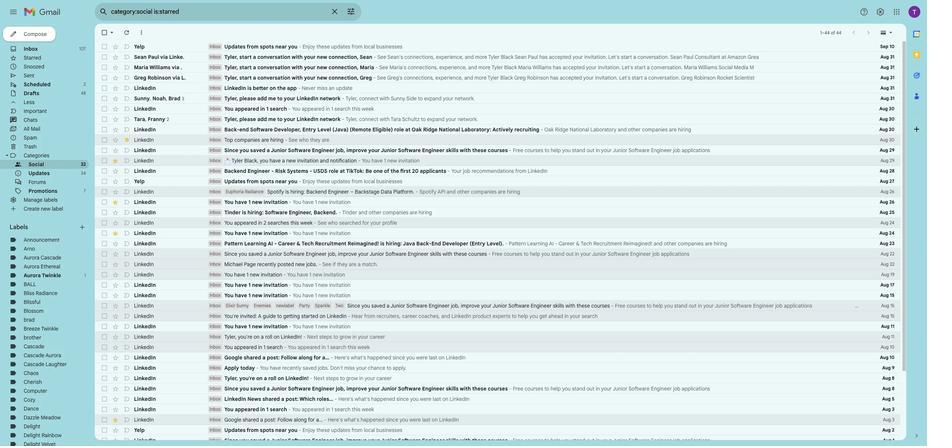 Task type: locate. For each thing, give the bounding box(es) containing it.
2 31 from the top
[[890, 64, 895, 70]]

8 down 9
[[892, 376, 895, 381]]

9 row from the top
[[95, 124, 901, 135]]

None checkbox
[[101, 43, 108, 50], [101, 64, 108, 71], [101, 74, 108, 81], [101, 84, 108, 92], [101, 116, 108, 123], [101, 126, 108, 133], [101, 147, 108, 154], [101, 157, 108, 164], [101, 188, 108, 196], [101, 199, 108, 206], [101, 240, 108, 247], [101, 250, 108, 258], [101, 271, 108, 279], [101, 281, 108, 289], [101, 292, 108, 299], [101, 302, 108, 310], [101, 313, 108, 320], [101, 323, 108, 330], [101, 333, 108, 341], [101, 354, 108, 361], [101, 364, 108, 372], [101, 375, 108, 382], [101, 385, 108, 393], [101, 396, 108, 403], [101, 406, 108, 413], [101, 416, 108, 424], [101, 43, 108, 50], [101, 64, 108, 71], [101, 74, 108, 81], [101, 84, 108, 92], [101, 116, 108, 123], [101, 126, 108, 133], [101, 147, 108, 154], [101, 157, 108, 164], [101, 188, 108, 196], [101, 199, 108, 206], [101, 240, 108, 247], [101, 250, 108, 258], [101, 271, 108, 279], [101, 281, 108, 289], [101, 292, 108, 299], [101, 302, 108, 310], [101, 313, 108, 320], [101, 323, 108, 330], [101, 333, 108, 341], [101, 354, 108, 361], [101, 364, 108, 372], [101, 375, 108, 382], [101, 385, 108, 393], [101, 396, 108, 403], [101, 406, 108, 413], [101, 416, 108, 424]]

inbox you appeared in 1 search - you appeared in 1 search this week ͏ ͏ ͏ ͏ ͏ ͏ ͏ ͏ ͏ ͏ ͏ ͏ ͏ ͏ ͏ ͏ ͏ ͏ ͏ ͏ ͏ ͏ ͏ ͏ ͏ ͏ ͏ ͏ ͏ ͏ ͏ ͏ ͏ ͏ ͏ ͏ ͏ ͏ ͏ ͏ ͏ ͏ ͏ ͏ ͏ ͏ ͏ ͏ ͏ ͏ ͏ ͏ ͏ ͏ ͏ ͏ ͏ ͏ ͏ ͏ ͏ ͏ ͏ up don't
[[210, 344, 454, 351]]

who down entry
[[299, 137, 309, 143]]

2 inbox updates from spots near you - enjoy these updates from local businesses͏‌ ͏‌ ͏‌ ͏‌ ͏‌ ͏‌ ͏‌ ͏‌ ͏‌ ͏‌ ͏‌ ͏‌ ͏‌ ͏‌ ͏‌ ͏‌ ͏‌ ͏‌ ͏‌ ͏‌ ͏‌ ͏‌ ͏‌ ͏‌ ͏‌ ͏‌ ͏‌ ͏‌ ͏‌ ͏‌ ͏‌ ͏‌ ͏‌ ͏‌ ͏‌ ͏‌ ͏‌ ͏‌ ͏‌ ͏‌ from the top
[[210, 178, 454, 185]]

appeared down which
[[302, 406, 325, 413]]

happened up chance at left
[[368, 354, 391, 361]]

manage labels create new label
[[24, 197, 63, 212]]

since you saved a junior software engineer job, improve your junior software engineer skills with these courses - free courses to help you stand out in your junior software engineer job applications ͏ ͏ ͏ ͏ ͏ ͏ ͏ ͏ ͏ ͏ ͏ ͏ ͏ ͏ ͏ ͏ ͏ ͏ ͏ ͏ ͏ ͏ ͏ ͏ ͏ ͏ ͏ ͏ ͏ ͏ ͏ ͏ ͏ ͏ ͏ ͏ ͏ ͏
[[347, 303, 863, 309], [224, 437, 761, 444]]

inbox for 30th row
[[210, 344, 221, 350]]

1 inbox you have 1 new invitation - you have 1 new invitation ͏ ͏ ͏ ͏ ͏ ͏ ͏ ͏ ͏ ͏ ͏ ͏ ͏ ͏ ͏ ͏ ͏ ͏ ͏ ͏ ͏ ͏ ͏ ͏ ͏ ͏ ͏ ͏ ͏ ͏ ͏ ͏ ͏ ͏ ͏ ͏ ͏ ͏ ͏ ͏ ͏ ͏ ͏ ͏ ͏ ͏ ͏ ͏ ͏ ͏ ͏ ͏ ͏ ͏ ͏ ͏ ͏ ͏ ͏ ͏ ͏ ͏ ͏ ͏ ͏ ͏ ͏ from the top
[[210, 271, 434, 278]]

labels navigation
[[0, 24, 95, 446]]

1 vertical spatial here's
[[338, 396, 353, 403]]

3 updates from the top
[[331, 427, 350, 434]]

tara left schultz
[[391, 116, 401, 123]]

2 up 48
[[84, 81, 86, 87]]

yelp for sep 10
[[134, 43, 145, 50]]

1 vertical spatial 3
[[892, 407, 895, 412]]

near
[[275, 43, 287, 50], [275, 178, 287, 185], [275, 427, 287, 434]]

1 vertical spatial please
[[239, 116, 256, 123]]

inbox for 33th row from the bottom
[[210, 106, 221, 111]]

2 vertical spatial black
[[500, 74, 513, 81]]

franny
[[148, 116, 165, 122]]

26 row from the top
[[95, 301, 901, 311]]

3 for here's what's happened since you were last on linkedin ͏ ͏ ͏ ͏ ͏ ͏ ͏ ͏ ͏ ͏ ͏ ͏ ͏ ͏ ͏ ͏ ͏ ͏ ͏ ͏ ͏ ͏ ͏ ͏ ͏ ͏ ͏ ͏ ͏ ͏ ͏ ͏ ͏ ͏ ͏ ͏ ͏ ͏ ͏ ͏ ͏ ͏ ͏ ͏ ͏ ͏ ͏ ͏ ͏ ͏ ͏ ͏ ͏ ͏ ͏ ͏ ͏ ͏ ͏ ͏ ͏ ͏ ͏ ͏ ͏ ͏ ͏ ͏ ͏
[[892, 417, 895, 423]]

out for 6th row from the bottom of the page
[[587, 386, 595, 392]]

career
[[278, 240, 295, 247], [559, 240, 575, 247]]

1 yelp from the top
[[134, 43, 145, 50]]

1 vertical spatial accepted
[[563, 64, 585, 71]]

aug 26 for spotify is hiring: backend engineer – backstage data platform. - spotify api and other companies are hiring ͏ ͏ ͏ ͏ ͏ ͏ ͏ ͏ ͏ ͏ ͏ ͏ ͏ ͏ ͏ ͏ ͏ ͏ ͏ ͏ ͏ ͏ ͏ ͏ ͏ ͏ ͏ ͏ ͏ ͏ ͏ ͏ ͏ ͏ ͏ ͏ ͏ ͏ ͏ ͏ ͏ ͏ ͏ ͏ ͏ ͏ ͏ ͏ ͏ ͏ ͏ ͏ ͏ ͏ ͏ ͏ ͏ ͏ ͏
[[881, 189, 895, 194]]

3 inbox updates from spots near you - enjoy these updates from local businesses͏‌ ͏‌ ͏‌ ͏‌ ͏‌ ͏‌ ͏‌ ͏‌ ͏‌ ͏‌ ͏‌ ͏‌ ͏‌ ͏‌ ͏‌ ͏‌ ͏‌ ͏‌ ͏‌ ͏‌ ͏‌ ͏‌ ͏‌ ͏‌ ͏‌ ͏‌ ͏‌ ͏‌ ͏‌ ͏‌ ͏‌ ͏‌ ͏‌ ͏‌ ͏‌ ͏‌ ͏‌ ͏‌ ͏‌ ͏‌ from the top
[[210, 427, 454, 434]]

clear search image
[[327, 4, 342, 19]]

26 for you have 1 new invitation ͏ ͏ ͏ ͏ ͏ ͏ ͏ ͏ ͏ ͏ ͏ ͏ ͏ ͏ ͏ ͏ ͏ ͏ ͏ ͏ ͏ ͏ ͏ ͏ ͏ ͏ ͏ ͏ ͏ ͏ ͏ ͏ ͏ ͏ ͏ ͏ ͏ ͏ ͏ ͏ ͏ ͏ ͏ ͏ ͏ ͏ ͏ ͏ ͏ ͏ ͏ ͏ ͏ ͏ ͏ ͏ ͏ ͏ ͏ ͏ ͏ ͏ ͏ ͏ ͏ ͏ ͏ ͏ ͏ ͏ ͏ ͏ ͏ ͏ ͏ ͏ ͏ ͏ ͏ ͏ ͏ ͏ ͏ ͏ ͏ ͏ ͏ ͏
[[890, 199, 895, 205]]

connections, up maria's
[[405, 54, 435, 60]]

conversation. for greg
[[649, 74, 680, 81]]

3 30 from the top
[[889, 127, 895, 132]]

gmail image
[[24, 4, 64, 19]]

1 vertical spatial back-
[[417, 240, 432, 247]]

at down notification
[[340, 168, 345, 174]]

3 31 from the top
[[890, 75, 895, 80]]

0 horizontal spatial spotify
[[267, 189, 284, 195]]

all mail link
[[24, 126, 40, 132]]

hiring: left java
[[386, 240, 402, 247]]

cascade laughter link
[[24, 361, 67, 368]]

0 vertical spatial the
[[277, 85, 286, 91]]

0 vertical spatial let's
[[609, 54, 620, 60]]

44
[[825, 30, 830, 35], [837, 30, 842, 35]]

improve up 'inbox michael page recently posted new jobs. - see if they are a match. ‌ ‌ ‌ ‌ ‌ ‌ ‌ ‌ ‌ ‌ ‌ ‌ ‌ ‌ ‌ ‌ ‌ ‌ ‌ ‌ ‌ ‌ ‌ ‌ ‌ ‌ ‌ ‌ ‌ ‌ ‌ ‌ ‌ ‌ ‌ ‌ ‌ ‌ ‌ ‌ ‌ ‌ ‌ ‌ ‌ ‌ ‌ ‌ ‌ ‌ ‌ ‌ ‌ ‌ ‌ ‌ ‌ ‌ ‌ ‌ ‌ ‌ ‌ ‌ ‌ ‌ ‌ ‌'
[[338, 251, 357, 257]]

27
[[890, 179, 895, 184]]

0 vertical spatial twinkle
[[42, 272, 61, 279]]

4 row from the top
[[95, 73, 901, 83]]

&
[[297, 240, 301, 247], [576, 240, 580, 247]]

never
[[302, 85, 316, 91]]

aug 28
[[880, 168, 895, 174]]

aug 8 up aug 5
[[883, 386, 895, 391]]

1 horizontal spatial jobs.
[[318, 365, 329, 371]]

near for aug 27
[[275, 178, 287, 185]]

black,
[[244, 157, 258, 164]]

linkedin for 20th row from the bottom
[[134, 240, 156, 247]]

connect for sunny
[[359, 95, 379, 102]]

0 vertical spatial expand
[[424, 95, 442, 102]]

delight for delight link
[[24, 423, 40, 430]]

1 inbox updates from spots near you - enjoy these updates from local businesses͏‌ ͏‌ ͏‌ ͏‌ ͏‌ ͏‌ ͏‌ ͏‌ ͏‌ ͏‌ ͏‌ ͏‌ ͏‌ ͏‌ ͏‌ ͏‌ ͏‌ ͏‌ ͏‌ ͏‌ ͏‌ ͏‌ ͏‌ ͏‌ ͏‌ ͏‌ ͏‌ ͏‌ ͏‌ ͏‌ ͏‌ ͏‌ ͏‌ ͏‌ ͏‌ ͏‌ ͏‌ ͏‌ ͏‌ ͏‌ from the top
[[210, 43, 454, 50]]

recently up which
[[282, 365, 301, 371]]

tinder
[[224, 209, 241, 216], [342, 209, 357, 216]]

black up inbox tyler, start a conversation with your new connection, maria - see maria's connections, experience, and more tyler black maria williams has accepted your invitation. let's start a conversation. maria williams social media m
[[501, 54, 514, 60]]

miss left an
[[317, 85, 328, 91]]

inbox inside inbox linkedin is better on the app - never miss an update ͏ ͏ ͏ ͏ ͏ ͏ ͏ ͏ ͏ ͏ ͏ ͏ ͏ ͏ ͏ ͏ ͏ ͏ ͏ ͏ ͏ ͏ ͏ ͏ ͏ ͏ ͏ ͏ ͏ ͏ ͏ ͏ ͏ ͏ ͏ ͏ ͏ ͏ ͏ ͏ ͏ ͏ ͏ ͏ ͏ ͏ ͏ ͏ ͏ ͏ ͏ ͏ ͏ ͏ ͏ ͏ ͏ ͏ ͏ ͏ ͏ ͏ ͏ ͏ ͏ ͏ ͏ ͏ ͏ ͏
[[210, 85, 221, 91]]

michael
[[224, 261, 243, 268]]

inbox for 12th row from the bottom
[[210, 324, 221, 329]]

back- right java
[[417, 240, 432, 247]]

3 greg from the left
[[514, 74, 526, 81]]

aug 11 for ͏
[[881, 324, 895, 329]]

linke.
[[169, 54, 184, 60]]

via left .
[[172, 64, 179, 71]]

inbox updates from spots near you - enjoy these updates from local businesses͏‌ ͏‌ ͏‌ ͏‌ ͏‌ ͏‌ ͏‌ ͏‌ ͏‌ ͏‌ ͏‌ ͏‌ ͏‌ ͏‌ ͏‌ ͏‌ ͏‌ ͏‌ ͏‌ ͏‌ ͏‌ ͏‌ ͏‌ ͏‌ ͏‌ ͏‌ ͏‌ ͏‌ ͏‌ ͏‌ ͏‌ ͏‌ ͏‌ ͏‌ ͏‌ ͏‌ ͏‌ ͏‌ ͏‌ ͏‌ down clear search "icon"
[[210, 43, 454, 50]]

happened down inbox linkedin news shared a post: which roles… - here's what's happened since you were last on linkedin ͏ ͏ ͏ ͏ ͏ ͏ ͏ ͏ ͏ ͏ ͏ ͏ ͏ ͏ ͏ ͏ ͏ ͏ ͏ ͏ ͏ ͏ ͏ ͏ ͏ ͏ ͏ ͏ ͏ ͏ ͏ ͏ ͏ ͏ ͏ ͏ ͏ ͏ ͏ ͏ ͏ ͏ ͏ ͏ ͏ ͏ ͏ ͏ ͏ ͏ ͏ ͏ ͏
[[361, 417, 385, 423]]

11 row from the top
[[95, 145, 901, 156]]

1 horizontal spatial tech
[[581, 240, 592, 247]]

2 aug 8 from the top
[[883, 386, 895, 391]]

0 vertical spatial delight
[[24, 423, 40, 430]]

tyler for greg
[[488, 74, 499, 81]]

None checkbox
[[101, 29, 108, 36], [101, 53, 108, 61], [101, 95, 108, 102], [101, 105, 108, 113], [101, 136, 108, 144], [101, 167, 108, 175], [101, 178, 108, 185], [101, 209, 108, 216], [101, 219, 108, 227], [101, 230, 108, 237], [101, 261, 108, 268], [101, 344, 108, 351], [101, 427, 108, 434], [101, 437, 108, 444], [101, 29, 108, 36], [101, 53, 108, 61], [101, 95, 108, 102], [101, 105, 108, 113], [101, 136, 108, 144], [101, 167, 108, 175], [101, 178, 108, 185], [101, 209, 108, 216], [101, 219, 108, 227], [101, 230, 108, 237], [101, 261, 108, 268], [101, 344, 108, 351], [101, 427, 108, 434], [101, 437, 108, 444]]

pattern right the level).
[[509, 240, 526, 247]]

network. up laboratory: on the top of the page
[[458, 116, 478, 123]]

career‌ up inbox google shared a post: follow along for a… - here's what's happened since you were last on linkedin ͏ ͏ ͏ ͏ ͏ ͏ ͏ ͏ ͏ ͏ ͏ ͏ ͏ ͏ ͏ ͏ ͏ ͏ ͏ ͏ ͏ ͏ ͏ ͏ ͏ ͏ ͏ ͏ ͏ ͏ ͏ ͏ ͏ ͏ ͏ ͏ ͏ ͏ ͏ ͏ ͏ ͏ ͏ ͏ ͏ ͏ ͏ ͏ ͏ ͏ ͏ ͏ ͏
[[370, 334, 385, 340]]

you
[[224, 106, 234, 112], [292, 106, 301, 112], [362, 157, 370, 164], [224, 199, 234, 206], [293, 199, 301, 206], [224, 220, 233, 226], [224, 230, 234, 237], [293, 230, 301, 237], [224, 271, 233, 278], [287, 271, 296, 278], [224, 282, 234, 289], [293, 282, 301, 289], [224, 292, 234, 299], [293, 292, 301, 299], [224, 323, 234, 330], [293, 323, 301, 330], [224, 344, 233, 351], [288, 344, 296, 351], [260, 365, 269, 371], [224, 406, 234, 413], [292, 406, 301, 413]]

inbox you appeared in 1 search - you appeared in 1 search this week ͏ ͏ ͏ ͏ ͏ ͏ ͏ ͏ ͏ ͏ ͏ ͏ ͏ ͏ ͏ ͏ ͏ ͏ ͏ ͏ ͏ ͏ ͏ ͏ ͏ ͏ ͏ ͏ ͏ ͏ ͏ ͏ ͏ ͏ ͏ ͏ ͏ ͏ ͏ ͏ ͏ ͏ ͏ ͏ ͏ ͏ ͏ ͏ ͏ ͏ ͏ ͏ ͏ ͏ ͏ ͏ ͏ ͏ ͏ ͏ ͏ ͏ ͏
[[210, 106, 458, 112], [210, 344, 454, 351], [210, 406, 458, 413]]

oak down schultz
[[412, 126, 422, 133]]

delight down dazzle in the bottom left of the page
[[24, 423, 40, 430]]

labels heading
[[10, 224, 79, 231]]

data
[[381, 189, 392, 195]]

None search field
[[95, 3, 361, 21]]

dance link
[[24, 406, 39, 412]]

͏‌
[[403, 43, 404, 50], [404, 43, 405, 50], [405, 43, 407, 50], [407, 43, 408, 50], [408, 43, 409, 50], [409, 43, 411, 50], [411, 43, 412, 50], [412, 43, 413, 50], [413, 43, 415, 50], [415, 43, 416, 50], [416, 43, 417, 50], [417, 43, 419, 50], [419, 43, 420, 50], [420, 43, 421, 50], [421, 43, 422, 50], [422, 43, 424, 50], [424, 43, 425, 50], [425, 43, 426, 50], [426, 43, 428, 50], [428, 43, 429, 50], [429, 43, 430, 50], [430, 43, 432, 50], [432, 43, 433, 50], [433, 43, 434, 50], [434, 43, 436, 50], [436, 43, 437, 50], [437, 43, 438, 50], [438, 43, 440, 50], [440, 43, 441, 50], [441, 43, 442, 50], [442, 43, 444, 50], [444, 43, 445, 50], [445, 43, 446, 50], [446, 43, 448, 50], [448, 43, 449, 50], [449, 43, 450, 50], [450, 43, 452, 50], [452, 43, 453, 50], [453, 43, 454, 50], [403, 178, 404, 185], [404, 178, 405, 185], [405, 178, 407, 185], [407, 178, 408, 185], [408, 178, 409, 185], [409, 178, 411, 185], [411, 178, 412, 185], [412, 178, 413, 185], [413, 178, 415, 185], [415, 178, 416, 185], [416, 178, 417, 185], [417, 178, 419, 185], [419, 178, 420, 185], [420, 178, 421, 185], [421, 178, 422, 185], [422, 178, 424, 185], [424, 178, 425, 185], [425, 178, 426, 185], [426, 178, 428, 185], [428, 178, 429, 185], [429, 178, 430, 185], [430, 178, 432, 185], [432, 178, 433, 185], [433, 178, 434, 185], [434, 178, 436, 185], [436, 178, 437, 185], [437, 178, 438, 185], [438, 178, 440, 185], [440, 178, 441, 185], [441, 178, 442, 185], [442, 178, 444, 185], [444, 178, 445, 185], [445, 178, 446, 185], [446, 178, 448, 185], [448, 178, 449, 185], [449, 178, 450, 185], [450, 178, 452, 185], [452, 178, 453, 185], [453, 178, 454, 185], [403, 427, 404, 434], [404, 427, 405, 434], [405, 427, 407, 434], [407, 427, 408, 434], [408, 427, 409, 434], [409, 427, 411, 434], [411, 427, 412, 434], [412, 427, 413, 434], [413, 427, 415, 434], [415, 427, 416, 434], [416, 427, 417, 434], [417, 427, 419, 434], [419, 427, 420, 434], [420, 427, 421, 434], [421, 427, 422, 434], [422, 427, 424, 434], [424, 427, 425, 434], [425, 427, 426, 434], [426, 427, 428, 434], [428, 427, 429, 434], [429, 427, 430, 434], [430, 427, 432, 434], [432, 427, 433, 434], [433, 427, 434, 434], [434, 427, 436, 434], [436, 427, 437, 434], [437, 427, 438, 434], [438, 427, 440, 434], [440, 427, 441, 434], [441, 427, 442, 434], [442, 427, 444, 434], [444, 427, 445, 434], [445, 427, 446, 434], [446, 427, 448, 434], [448, 427, 449, 434], [449, 427, 450, 434], [450, 427, 452, 434], [452, 427, 453, 434], [453, 427, 454, 434]]

26 down 27
[[890, 189, 895, 194]]

updates for sep 10
[[224, 43, 246, 50]]

0 vertical spatial 8
[[892, 376, 895, 381]]

sunny
[[134, 95, 150, 102], [391, 95, 405, 102], [236, 303, 249, 309]]

2 connect from the top
[[359, 116, 379, 123]]

3 connection, from the top
[[329, 74, 359, 81]]

linkedin for 1st row from the bottom of the page
[[134, 437, 156, 444]]

2 horizontal spatial ,
[[166, 95, 167, 102]]

inbox inside inbox tyler, start a conversation with your new connection, greg - see greg's connections, experience, and more tyler black greg robinson has accepted your invitation. let's start a conversation. greg robinson rocket scientist
[[210, 75, 221, 80]]

at down schultz
[[405, 126, 411, 133]]

searched
[[339, 220, 361, 226]]

2 ridge from the left
[[555, 126, 569, 133]]

2 national from the left
[[570, 126, 589, 133]]

recruiters,
[[377, 313, 401, 320]]

1 vertical spatial aug 3
[[883, 417, 895, 423]]

1 vertical spatial network.
[[458, 116, 478, 123]]

2 horizontal spatial at
[[722, 54, 726, 60]]

steps for aug 11
[[319, 334, 332, 340]]

2 vertical spatial accepted
[[560, 74, 582, 81]]

1 horizontal spatial recruitment
[[594, 240, 622, 247]]

1 google from the top
[[224, 354, 242, 361]]

(java)
[[332, 126, 349, 133]]

guide
[[263, 313, 276, 320]]

categories
[[24, 152, 49, 159]]

aurora
[[24, 254, 39, 261], [24, 263, 39, 270], [24, 272, 41, 279], [45, 352, 61, 359]]

connections, for greg's
[[404, 74, 434, 81]]

3 aug 31 from the top
[[881, 75, 895, 80]]

jobs. left if
[[306, 261, 317, 268]]

1 horizontal spatial recently
[[282, 365, 301, 371]]

this up inbox google shared a post: follow along for a… - here's what's happened since you were last on linkedin ͏ ͏ ͏ ͏ ͏ ͏ ͏ ͏ ͏ ͏ ͏ ͏ ͏ ͏ ͏ ͏ ͏ ͏ ͏ ͏ ͏ ͏ ͏ ͏ ͏ ͏ ͏ ͏ ͏ ͏ ͏ ͏ ͏ ͏ ͏ ͏ ͏ ͏ ͏ ͏ ͏ ͏ ͏ ͏ ͏ ͏ ͏ ͏ ͏ ͏ ͏ ͏ ͏
[[348, 344, 356, 351]]

updates inside "labels" "navigation"
[[29, 170, 50, 177]]

radiance for euphoria radiance
[[245, 189, 264, 194]]

black down inbox tyler, start a conversation with your new connection, maria - see maria's connections, experience, and more tyler black maria williams has accepted your invitation. let's start a conversation. maria williams social media m
[[500, 74, 513, 81]]

skills for 21th row from the top of the page
[[430, 251, 441, 257]]

1 me from the top
[[268, 95, 276, 102]]

8
[[892, 376, 895, 381], [892, 386, 895, 391]]

tyler, for row containing sean paul via linke.
[[224, 54, 238, 60]]

appeared down started
[[298, 344, 320, 351]]

what's up inbox apply today - you have recently saved jobs. don't miss your chance to apply. ‌ ‌ ‌ ‌ ‌ ‌ ‌ ‌ ‌ ‌ ‌ ‌ ‌ ‌ ‌ ‌ ‌ ‌ ‌ ‌ ‌ ‌ ‌ ‌ ‌ ‌ ‌ ‌ ‌ ‌ ‌ ‌ ‌ ‌ ‌ ‌ ‌ ‌ ‌ ‌ ‌ ‌ ‌ ‌ ‌ ‌ ‌ ‌ ‌
[[351, 354, 366, 361]]

applications for 21th row from the top of the page
[[661, 251, 690, 257]]

30 for oak ridge national laboratory and other companies are hiring ͏ ͏ ͏ ͏ ͏ ͏ ͏ ͏ ͏ ͏ ͏ ͏ ͏ ͏ ͏ ͏ ͏ ͏ ͏ ͏ ͏ ͏ ͏ ͏ ͏ ͏ ͏ ͏ ͏ ͏ ͏ ͏ ͏ ͏ ͏ ͏ ͏ ͏ ͏ ͏ ͏ ͏ ͏ ͏ ͏ ͏ ͏ ͏ ͏ ͏
[[889, 127, 895, 132]]

0 vertical spatial enjoy
[[303, 43, 315, 50]]

job, up "inbox you're invited: a guide to getting started on linkedin - hear from recruiters, career coaches, and linkedin product experts to help you get ahead in your search ‌ ‌ ‌ ‌ ‌ ‌ ‌ ‌ ‌ ‌ ‌ ‌ ‌ ‌ ‌ ‌ ‌ ‌ ‌ ‌ ‌ ‌ ‌ ‌ ‌ ‌ ‌ ‌"
[[451, 303, 460, 309]]

one
[[373, 168, 383, 174]]

2 vertical spatial at
[[340, 168, 345, 174]]

0 horizontal spatial ridge
[[423, 126, 438, 133]]

sent link
[[24, 72, 34, 79]]

0 vertical spatial what's
[[351, 354, 366, 361]]

0 vertical spatial connection,
[[329, 54, 359, 60]]

blossom
[[24, 308, 44, 314]]

inbox inside 'inbox michael page recently posted new jobs. - see if they are a match. ‌ ‌ ‌ ‌ ‌ ‌ ‌ ‌ ‌ ‌ ‌ ‌ ‌ ‌ ‌ ‌ ‌ ‌ ‌ ‌ ‌ ‌ ‌ ‌ ‌ ‌ ‌ ‌ ‌ ‌ ‌ ‌ ‌ ‌ ‌ ‌ ‌ ‌ ‌ ‌ ‌ ‌ ‌ ‌ ‌ ‌ ‌ ‌ ‌ ‌ ‌ ‌ ‌ ‌ ‌ ‌ ‌ ‌ ‌ ‌ ‌ ‌ ‌ ‌ ‌ ‌ ‌ ‌'
[[210, 261, 221, 267]]

sunny right elixir
[[236, 303, 249, 309]]

2 horizontal spatial paul
[[684, 54, 694, 60]]

more up inbox tyler, start a conversation with your new connection, maria - see maria's connections, experience, and more tyler black maria williams has accepted your invitation. let's start a conversation. maria williams social media m
[[475, 54, 487, 60]]

scheduled
[[24, 81, 51, 88]]

2 google from the top
[[224, 417, 241, 423]]

radiance inside "labels" "navigation"
[[36, 290, 57, 297]]

aug 15 for inbox you're invited: a guide to getting started on linkedin - hear from recruiters, career coaches, and linkedin product experts to help you get ahead in your search ‌ ‌ ‌ ‌ ‌ ‌ ‌ ‌ ‌ ‌ ‌ ‌ ‌ ‌ ‌ ‌ ‌ ‌ ‌ ‌ ‌ ‌ ‌ ‌ ‌ ‌ ‌ ‌
[[882, 313, 895, 319]]

radiance right euphoria
[[245, 189, 264, 194]]

22 up 19
[[890, 261, 895, 267]]

inbox inside inbox pattern learning ai - career & tech recruitment reimagined! is hiring: java back-end developer (entry level). - pattern learning ai - career & tech recruitment reimagined! and other companies are hiring ͏ ͏ ͏ ͏ ͏ ͏ ͏ ͏ ͏ ͏ ͏ ͏ ͏ ͏ ͏ ͏ ͏ ͏ ͏ ͏ ͏ ͏ ͏ ͏ ͏ ͏ ͏ ͏ ͏ ͏ ͏ ͏ ͏ ͏ ͏
[[210, 241, 221, 246]]

2 local from the top
[[364, 178, 375, 185]]

scientist
[[735, 74, 755, 81]]

inbox you appeared in 1 search - you appeared in 1 search this week ͏ ͏ ͏ ͏ ͏ ͏ ͏ ͏ ͏ ͏ ͏ ͏ ͏ ͏ ͏ ͏ ͏ ͏ ͏ ͏ ͏ ͏ ͏ ͏ ͏ ͏ ͏ ͏ ͏ ͏ ͏ ͏ ͏ ͏ ͏ ͏ ͏ ͏ ͏ ͏ ͏ ͏ ͏ ͏ ͏ ͏ ͏ ͏ ͏ ͏ ͏ ͏ ͏ ͏ ͏ ͏ ͏ ͏ ͏ ͏ ͏ ͏ ͏ up here's
[[210, 406, 458, 413]]

1 vertical spatial via
[[172, 64, 179, 71]]

week for aug 30
[[362, 106, 374, 112]]

inbox for 16th row
[[210, 199, 221, 205]]

1 vertical spatial add
[[257, 116, 267, 123]]

delight rainbow
[[24, 432, 62, 439]]

1 vertical spatial along
[[294, 417, 307, 423]]

3 businesses͏‌ from the top
[[376, 427, 403, 434]]

3 williams from the left
[[699, 64, 718, 71]]

starred link
[[24, 54, 41, 61]]

0 vertical spatial network
[[320, 95, 341, 102]]

1 inbox you appeared in 1 search - you appeared in 1 search this week ͏ ͏ ͏ ͏ ͏ ͏ ͏ ͏ ͏ ͏ ͏ ͏ ͏ ͏ ͏ ͏ ͏ ͏ ͏ ͏ ͏ ͏ ͏ ͏ ͏ ͏ ͏ ͏ ͏ ͏ ͏ ͏ ͏ ͏ ͏ ͏ ͏ ͏ ͏ ͏ ͏ ͏ ͏ ͏ ͏ ͏ ͏ ͏ ͏ ͏ ͏ ͏ ͏ ͏ ͏ ͏ ͏ ͏ ͏ ͏ ͏ ͏ ͏ from the top
[[210, 106, 458, 112]]

aug 5
[[883, 396, 895, 402]]

1 spotify from the left
[[267, 189, 284, 195]]

last for what's
[[429, 354, 437, 361]]

social inside "labels" "navigation"
[[29, 161, 44, 168]]

1 add from the top
[[257, 95, 267, 102]]

6 row from the top
[[95, 93, 901, 104]]

accepted for paul
[[549, 54, 571, 60]]

24 down 25
[[890, 220, 895, 226]]

more down inbox tyler, start a conversation with your new connection, maria - see maria's connections, experience, and more tyler black maria williams has accepted your invitation. let's start a conversation. maria williams social media m
[[475, 74, 487, 81]]

tyler up inbox tyler, start a conversation with your new connection, maria - see maria's connections, experience, and more tyler black maria williams has accepted your invitation. let's start a conversation. maria williams social media m
[[488, 54, 500, 60]]

spotify is hiring: backend engineer – backstage data platform. - spotify api and other companies are hiring ͏ ͏ ͏ ͏ ͏ ͏ ͏ ͏ ͏ ͏ ͏ ͏ ͏ ͏ ͏ ͏ ͏ ͏ ͏ ͏ ͏ ͏ ͏ ͏ ͏ ͏ ͏ ͏ ͏ ͏ ͏ ͏ ͏ ͏ ͏ ͏ ͏ ͏ ͏ ͏ ͏ ͏ ͏ ͏ ͏ ͏ ͏ ͏ ͏ ͏ ͏ ͏ ͏ ͏ ͏ ͏ ͏ ͏ ͏
[[267, 189, 599, 195]]

spotify left api
[[420, 189, 437, 195]]

8 row from the top
[[95, 114, 901, 124]]

bliss radiance
[[24, 290, 57, 297]]

–
[[350, 189, 354, 195]]

2 26 from the top
[[890, 199, 895, 205]]

aug for 12th row from the bottom
[[881, 324, 890, 329]]

2 yelp from the top
[[134, 178, 145, 185]]

twinkle for aurora twinkle
[[42, 272, 61, 279]]

out for 29th row from the bottom
[[587, 147, 595, 154]]

0 vertical spatial happened
[[368, 354, 391, 361]]

inbox tyler, you're on a roll on linkedin! - next steps to grow in your career‌ ‌ ‌ ‌ ‌ ‌ ‌ ‌ ‌ ‌ ‌ ‌ ‌ ‌ ‌ ‌ ‌ ‌ ‌ ‌ ‌ ‌ ‌ ‌ ‌ ‌ ‌ ‌ ‌ ‌ ‌ ‌ ‌ ‌ ‌ ‌ ‌ ‌ ‌ ‌ ‌ ‌ ‌ ‌ ‌ ‌ ‌ ‌ ‌ ‌ ‌ ‌ ‌ ‌ ‌ ‌ ‌ ‌ ‌ ‌ ‌ ‌ ‌ ‌ down hear
[[210, 334, 469, 340]]

, for noah
[[150, 95, 151, 102]]

let's for sean
[[609, 54, 620, 60]]

miss right don't
[[344, 365, 355, 371]]

they
[[310, 137, 321, 143], [337, 261, 348, 268]]

consultant
[[695, 54, 720, 60]]

0 horizontal spatial at
[[340, 168, 345, 174]]

inbox for 37th row
[[210, 417, 221, 423]]

tab list
[[907, 24, 927, 420]]

businesses͏‌ up sean's on the left top
[[376, 43, 403, 50]]

0 vertical spatial network.
[[455, 95, 475, 102]]

jobs.
[[306, 261, 317, 268], [318, 365, 329, 371]]

0 vertical spatial more
[[475, 54, 487, 60]]

me down "better"
[[268, 95, 276, 102]]

aug 3 down aug 5
[[883, 407, 895, 412]]

toggle split pane mode image
[[880, 29, 887, 36]]

aug for row containing greg robinson via l.
[[881, 75, 889, 80]]

1 horizontal spatial ,
[[150, 95, 151, 102]]

job, for 6th row from the bottom of the page
[[336, 386, 345, 392]]

you're
[[238, 334, 252, 340], [239, 375, 255, 382]]

row containing sean paul via linke.
[[95, 52, 901, 62]]

m
[[750, 64, 754, 71]]

0 vertical spatial steps
[[319, 334, 332, 340]]

ridge up - you have 1 new invitation ͏ ͏ ͏ ͏ ͏ ͏ ͏ ͏ ͏ ͏ ͏ ͏ ͏ ͏ ͏ ͏ ͏ ͏ ͏ ͏ ͏ ͏ ͏ ͏ ͏ ͏ ͏ ͏ ͏ ͏ ͏ ͏ ͏ ͏ ͏ ͏ ͏ ͏ ͏ ͏ ͏ ͏ ͏ ͏ ͏ ͏ ͏ ͏ ͏ ͏ ͏ ͏ ͏ ͏ ͏ ͏ ͏ ͏ ͏ ͏ ͏ ͏ ͏ ͏ ͏ ͏ ͏ ͏ ͏ ͏ ͏ ͏ ͏ ͏ ͏ ͏ ͏ ͏ ͏ ͏ ͏ ͏ ͏ ͏ ͏ ͏ ͏ ͏
[[423, 126, 438, 133]]

19 row from the top
[[95, 228, 901, 239]]

aug 30
[[880, 106, 895, 111], [880, 116, 895, 122], [880, 127, 895, 132], [880, 137, 895, 143]]

1 horizontal spatial spotify
[[420, 189, 437, 195]]

1 horizontal spatial the
[[391, 168, 399, 174]]

here's up inbox apply today - you have recently saved jobs. don't miss your chance to apply. ‌ ‌ ‌ ‌ ‌ ‌ ‌ ‌ ‌ ‌ ‌ ‌ ‌ ‌ ‌ ‌ ‌ ‌ ‌ ‌ ‌ ‌ ‌ ‌ ‌ ‌ ‌ ‌ ‌ ‌ ‌ ‌ ‌ ‌ ‌ ‌ ‌ ‌ ‌ ‌ ‌ ‌ ‌ ‌ ‌ ‌ ‌ ‌ ‌
[[335, 354, 350, 361]]

inbox inside inbox linkedin news shared a post: which roles… - here's what's happened since you were last on linkedin ͏ ͏ ͏ ͏ ͏ ͏ ͏ ͏ ͏ ͏ ͏ ͏ ͏ ͏ ͏ ͏ ͏ ͏ ͏ ͏ ͏ ͏ ͏ ͏ ͏ ͏ ͏ ͏ ͏ ͏ ͏ ͏ ͏ ͏ ͏ ͏ ͏ ͏ ͏ ͏ ͏ ͏ ͏ ͏ ͏ ͏ ͏ ͏ ͏ ͏ ͏ ͏ ͏
[[210, 396, 221, 402]]

recently right page
[[257, 261, 276, 268]]

week up inbox google shared a post: follow along for a… - here's what's happened since you were last on linkedin ͏ ͏ ͏ ͏ ͏ ͏ ͏ ͏ ͏ ͏ ͏ ͏ ͏ ͏ ͏ ͏ ͏ ͏ ͏ ͏ ͏ ͏ ͏ ͏ ͏ ͏ ͏ ͏ ͏ ͏ ͏ ͏ ͏ ͏ ͏ ͏ ͏ ͏ ͏ ͏ ͏ ͏ ͏ ͏ ͏ ͏ ͏ ͏ ͏ ͏ ͏ ͏ ͏
[[358, 344, 370, 351]]

inbox for row containing maria williams via .
[[210, 64, 221, 70]]

job, up notification
[[336, 147, 345, 154]]

0 horizontal spatial career
[[278, 240, 295, 247]]

1 row from the top
[[95, 41, 901, 52]]

0 horizontal spatial ai
[[268, 240, 273, 247]]

twinkle down ethereal
[[42, 272, 61, 279]]

1 vertical spatial aug 26
[[880, 199, 895, 205]]

35 row from the top
[[95, 394, 901, 404]]

more for maria
[[479, 64, 491, 71]]

2 vertical spatial conversation.
[[649, 74, 680, 81]]

delight rainbow link
[[24, 432, 62, 439]]

0 horizontal spatial 44
[[825, 30, 830, 35]]

delight
[[24, 423, 40, 430], [24, 432, 40, 439]]

williams
[[150, 64, 171, 71], [533, 64, 552, 71], [699, 64, 718, 71]]

laughter
[[46, 361, 67, 368]]

network down an
[[320, 95, 341, 102]]

4 30 from the top
[[889, 137, 895, 143]]

inbox inside "inbox backend engineer - risk systems - usds role at tiktok: be one of the first 20 applicants - your job recommendations from linkedin ͏ ͏ ͏ ͏ ͏ ͏ ͏ ͏ ͏ ͏ ͏ ͏ ͏ ͏ ͏ ͏ ͏ ͏ ͏ ͏ ͏ ͏ ͏ ͏ ͏ ͏ ͏ ͏ ͏ ͏ ͏ ͏ ͏ ͏ ͏ ͏ ͏ ͏ ͏ ͏ ͏ ͏ ͏ ͏ ͏ ͏ ͏ ͏ ͏ ͏ ͏ ͏ ͏ ͏ ͏ ͏ ͏ ͏ ͏ ͏ ͏"
[[210, 168, 221, 174]]

radiance inside row
[[245, 189, 264, 194]]

aurora twinkle
[[24, 272, 61, 279]]

5 aug 31 from the top
[[881, 96, 895, 101]]

hear
[[352, 313, 363, 320]]

1 vertical spatial connect
[[359, 116, 379, 123]]

forums
[[29, 179, 46, 186]]

since for what's
[[393, 354, 405, 361]]

cascade for cascade laughter
[[24, 361, 44, 368]]

computer link
[[24, 388, 47, 394]]

backend.
[[314, 209, 337, 216]]

linkedin for 12th row
[[134, 157, 154, 164]]

0 vertical spatial 26
[[890, 189, 895, 194]]

for up inbox apply today - you have recently saved jobs. don't miss your chance to apply. ‌ ‌ ‌ ‌ ‌ ‌ ‌ ‌ ‌ ‌ ‌ ‌ ‌ ‌ ‌ ‌ ‌ ‌ ‌ ‌ ‌ ‌ ‌ ‌ ‌ ‌ ‌ ‌ ‌ ‌ ‌ ‌ ‌ ‌ ‌ ‌ ‌ ‌ ‌ ‌ ‌ ‌ ‌ ‌ ‌ ‌ ‌ ‌ ‌
[[314, 354, 321, 361]]

aug 8 down aug 9
[[883, 376, 895, 381]]

linkedin! for aug 8
[[285, 375, 309, 382]]

2 vertical spatial inbox updates from spots near you - enjoy these updates from local businesses͏‌ ͏‌ ͏‌ ͏‌ ͏‌ ͏‌ ͏‌ ͏‌ ͏‌ ͏‌ ͏‌ ͏‌ ͏‌ ͏‌ ͏‌ ͏‌ ͏‌ ͏‌ ͏‌ ͏‌ ͏‌ ͏‌ ͏‌ ͏‌ ͏‌ ͏‌ ͏‌ ͏‌ ͏‌ ͏‌ ͏‌ ͏‌ ͏‌ ͏‌ ͏‌ ͏‌ ͏‌ ͏‌ ͏‌ ͏‌
[[210, 427, 454, 434]]

more image
[[138, 29, 145, 36]]

next up roles…
[[314, 375, 325, 382]]

0 horizontal spatial social
[[29, 161, 44, 168]]

2 30 from the top
[[889, 116, 895, 122]]

steps down sparkle at the left bottom
[[319, 334, 332, 340]]

2 inbox since you saved a junior software engineer job, improve your junior software engineer skills with these courses - free courses to help you stand out in your junior software engineer job applications ͏ ͏ ͏ ͏ ͏ ͏ ͏ ͏ ͏ ͏ ͏ ͏ ͏ ͏ ͏ ͏ ͏ ͏ ͏ ͏ ͏ ͏ ͏ ͏ ͏ ͏ ͏ ͏ ͏ ͏ ͏ ͏ ͏ ͏ ͏ ͏ ͏ ͏ from the top
[[210, 251, 740, 257]]

2 inbox you appeared in 1 search - you appeared in 1 search this week ͏ ͏ ͏ ͏ ͏ ͏ ͏ ͏ ͏ ͏ ͏ ͏ ͏ ͏ ͏ ͏ ͏ ͏ ͏ ͏ ͏ ͏ ͏ ͏ ͏ ͏ ͏ ͏ ͏ ͏ ͏ ͏ ͏ ͏ ͏ ͏ ͏ ͏ ͏ ͏ ͏ ͏ ͏ ͏ ͏ ͏ ͏ ͏ ͏ ͏ ͏ ͏ ͏ ͏ ͏ ͏ ͏ ͏ ͏ ͏ ͏ ͏ ͏ from the top
[[210, 344, 454, 351]]

aug for 30th row
[[881, 344, 889, 350]]

free for 6th row from the bottom of the page
[[513, 386, 523, 392]]

0 vertical spatial local
[[364, 43, 375, 50]]

level
[[318, 126, 331, 133]]

inbox inside "inbox tinder is hiring: software engineer, backend. - tinder and other companies are hiring ͏ ͏ ͏ ͏ ͏ ͏ ͏ ͏ ͏ ͏ ͏ ͏ ͏ ͏ ͏ ͏ ͏ ͏ ͏ ͏ ͏ ͏ ͏ ͏ ͏ ͏ ͏ ͏ ͏ ͏ ͏ ͏ ͏ ͏ ͏ ͏ ͏ ͏ ͏ ͏ ͏ ͏ ͏ ͏ ͏ ͏ ͏ ͏ ͏ ͏ ͏ ͏ ͏ ͏ ͏ ͏ ͏ ͏ ͏ ͏ ͏"
[[210, 210, 221, 215]]

accepted
[[549, 54, 571, 60], [563, 64, 585, 71], [560, 74, 582, 81]]

delight down delight link
[[24, 432, 40, 439]]

16 row from the top
[[95, 197, 901, 207]]

1 please from the top
[[239, 95, 256, 102]]

0 vertical spatial please
[[239, 95, 256, 102]]

linkedin! up which
[[285, 375, 309, 382]]

for down which
[[308, 417, 315, 423]]

1 vertical spatial since
[[397, 396, 409, 403]]

shared up today
[[244, 354, 261, 361]]

1 vertical spatial 22
[[890, 261, 895, 267]]

2 vertical spatial happened
[[361, 417, 385, 423]]

rainbow
[[42, 432, 62, 439]]

2 enjoy from the top
[[303, 178, 315, 185]]

aug for 37th row
[[883, 417, 891, 423]]

enemies
[[254, 303, 271, 309]]

linkedin for 22th row from the bottom
[[134, 220, 154, 226]]

3 near from the top
[[275, 427, 287, 434]]

miss
[[317, 85, 328, 91], [344, 365, 355, 371]]

24 row from the top
[[95, 280, 901, 290]]

0 vertical spatial grow
[[340, 334, 351, 340]]

inbox inside inbox top companies are hiring - see who they are ‌ ‌ ‌ ‌ ‌ ‌ ‌ ‌ ‌ ‌ ‌ ‌ ‌ ‌ ‌ ‌ ‌ ‌ ‌ ‌ ‌ ‌ ‌ ‌ ‌ ‌ ‌ ‌ ‌ ‌ ‌ ‌ ‌ ‌ ‌ ‌ ‌ ‌ ‌ ‌ ‌ ‌ ‌ ‌ ‌ ‌ ‌ ‌ ‌ ‌ ‌ ‌ ‌ ‌ ‌ ‌ ‌ ‌ ‌ ‌ ‌ ‌ ‌ ‌ ‌ ‌ ‌ ‌ ‌ ‌ ‌ ‌
[[210, 137, 221, 143]]

2 vertical spatial let's
[[619, 74, 631, 81]]

34 row from the top
[[95, 384, 901, 394]]

inbox for 29th row from the bottom
[[210, 147, 221, 153]]

0 vertical spatial aug 26
[[881, 189, 895, 194]]

api
[[438, 189, 446, 195]]

expand right the side
[[424, 95, 442, 102]]

inbox inside inbox google shared a post: follow along for a… - here's what's happened since you were last on linkedin ͏ ͏ ͏ ͏ ͏ ͏ ͏ ͏ ͏ ͏ ͏ ͏ ͏ ͏ ͏ ͏ ͏ ͏ ͏ ͏ ͏ ͏ ͏ ͏ ͏ ͏ ͏ ͏ ͏ ͏ ͏ ͏ ͏ ͏ ͏ ͏ ͏ ͏ ͏ ͏ ͏ ͏ ͏ ͏ ͏ ͏ ͏ ͏ ͏ ͏ ͏ ͏ ͏
[[210, 355, 221, 360]]

snoozed
[[24, 63, 44, 70]]

0 vertical spatial has
[[540, 54, 548, 60]]

brad link
[[24, 317, 35, 323]]

1 22 from the top
[[890, 251, 895, 257]]

3 inbox since you saved a junior software engineer job, improve your junior software engineer skills with these courses - free courses to help you stand out in your junior software engineer job applications ͏ ͏ ͏ ͏ ͏ ͏ ͏ ͏ ͏ ͏ ͏ ͏ ͏ ͏ ͏ ͏ ͏ ͏ ͏ ͏ ͏ ͏ ͏ ͏ ͏ ͏ ͏ ͏ ͏ ͏ ͏ ͏ ͏ ͏ ͏ ͏ ͏ ͏ from the top
[[210, 386, 761, 392]]

1 vertical spatial black
[[504, 64, 517, 71]]

tara left franny
[[134, 116, 145, 122]]

inbox linkedin news shared a post: which roles… - here's what's happened since you were last on linkedin ͏ ͏ ͏ ͏ ͏ ͏ ͏ ͏ ͏ ͏ ͏ ͏ ͏ ͏ ͏ ͏ ͏ ͏ ͏ ͏ ͏ ͏ ͏ ͏ ͏ ͏ ͏ ͏ ͏ ͏ ͏ ͏ ͏ ͏ ͏ ͏ ͏ ͏ ͏ ͏ ͏ ͏ ͏ ͏ ͏ ͏ ͏ ͏ ͏ ͏ ͏ ͏ ͏
[[210, 396, 540, 403]]

along for here's what's happened since you were last on linkedin ͏ ͏ ͏ ͏ ͏ ͏ ͏ ͏ ͏ ͏ ͏ ͏ ͏ ͏ ͏ ͏ ͏ ͏ ͏ ͏ ͏ ͏ ͏ ͏ ͏ ͏ ͏ ͏ ͏ ͏ ͏ ͏ ͏ ͏ ͏ ͏ ͏ ͏ ͏ ͏ ͏ ͏ ͏ ͏ ͏ ͏ ͏ ͏ ͏ ͏ ͏ ͏ ͏
[[299, 354, 313, 361]]

1 vertical spatial inbox since you saved a junior software engineer job, improve your junior software engineer skills with these courses - free courses to help you stand out in your junior software engineer job applications ͏ ͏ ͏ ͏ ͏ ͏ ͏ ͏ ͏ ͏ ͏ ͏ ͏ ͏ ͏ ͏ ͏ ͏ ͏ ͏ ͏ ͏ ͏ ͏ ͏ ͏ ͏ ͏ ͏ ͏ ͏ ͏ ͏ ͏ ͏ ͏ ͏ ͏
[[210, 251, 740, 257]]

aug 30 for you appeared in 1 search this week ͏ ͏ ͏ ͏ ͏ ͏ ͏ ͏ ͏ ͏ ͏ ͏ ͏ ͏ ͏ ͏ ͏ ͏ ͏ ͏ ͏ ͏ ͏ ͏ ͏ ͏ ͏ ͏ ͏ ͏ ͏ ͏ ͏ ͏ ͏ ͏ ͏ ͏ ͏ ͏ ͏ ͏ ͏ ͏ ͏ ͏ ͏ ͏ ͏ ͏ ͏ ͏ ͏ ͏ ͏ ͏ ͏ ͏ ͏ ͏ ͏ ͏ ͏
[[880, 106, 895, 111]]

more
[[475, 54, 487, 60], [479, 64, 491, 71], [475, 74, 487, 81]]

2 inbox tyler, you're on a roll on linkedin! - next steps to grow in your career‌ ‌ ‌ ‌ ‌ ‌ ‌ ‌ ‌ ‌ ‌ ‌ ‌ ‌ ‌ ‌ ‌ ‌ ‌ ‌ ‌ ‌ ‌ ‌ ‌ ‌ ‌ ‌ ‌ ‌ ‌ ‌ ‌ ‌ ‌ ‌ ‌ ‌ ‌ ‌ ‌ ‌ ‌ ‌ ‌ ‌ ‌ ‌ ‌ ‌ ‌ ‌ ‌ ‌ ‌ ‌ ‌ ‌ ‌ ‌ ‌ ‌ ‌ ‌ from the top
[[210, 375, 476, 382]]

22 down 23
[[890, 251, 895, 257]]

linkedin! down getting
[[281, 334, 302, 340]]

0 vertical spatial businesses͏‌
[[376, 43, 403, 50]]

aug 11 for ‌
[[882, 334, 895, 340]]

inbox since you saved a junior software engineer job, improve your junior software engineer skills with these courses - free courses to help you stand out in your junior software engineer job applications ͏ ͏ ͏ ͏ ͏ ͏ ͏ ͏ ͏ ͏ ͏ ͏ ͏ ͏ ͏ ͏ ͏ ͏ ͏ ͏ ͏ ͏ ͏ ͏ ͏ ͏ ͏ ͏ ͏ ͏ ͏ ͏ ͏ ͏ ͏ ͏ ͏ ͏ for aug 22
[[210, 251, 740, 257]]

5 row from the top
[[95, 83, 901, 93]]

1 vertical spatial expand
[[427, 116, 445, 123]]

follow for here's what's happened since you were last on linkedin ͏ ͏ ͏ ͏ ͏ ͏ ͏ ͏ ͏ ͏ ͏ ͏ ͏ ͏ ͏ ͏ ͏ ͏ ͏ ͏ ͏ ͏ ͏ ͏ ͏ ͏ ͏ ͏ ͏ ͏ ͏ ͏ ͏ ͏ ͏ ͏ ͏ ͏ ͏ ͏ ͏ ͏ ͏ ͏ ͏ ͏ ͏ ͏ ͏ ͏ ͏ ͏ ͏
[[281, 354, 297, 361]]

tinder up searched
[[342, 209, 357, 216]]

invitation. for robinson
[[595, 74, 618, 81]]

0 vertical spatial hiring:
[[291, 189, 305, 195]]

1 vertical spatial next
[[314, 375, 325, 382]]

1 updates from the top
[[331, 43, 350, 50]]

cascade link
[[24, 343, 44, 350]]

black for sean
[[501, 54, 514, 60]]

please up "end"
[[239, 116, 256, 123]]

linkedin for 35th row from the bottom
[[134, 85, 156, 91]]

back- up top
[[224, 126, 239, 133]]

inbox updates from spots near you - enjoy these updates from local businesses͏‌ ͏‌ ͏‌ ͏‌ ͏‌ ͏‌ ͏‌ ͏‌ ͏‌ ͏‌ ͏‌ ͏‌ ͏‌ ͏‌ ͏‌ ͏‌ ͏‌ ͏‌ ͏‌ ͏‌ ͏‌ ͏‌ ͏‌ ͏‌ ͏‌ ͏‌ ͏‌ ͏‌ ͏‌ ͏‌ ͏‌ ͏‌ ͏‌ ͏‌ ͏‌ ͏‌ ͏‌ ͏‌ ͏‌ ͏‌ down the usds
[[210, 178, 454, 185]]

ball link
[[24, 281, 36, 288]]

appeared up today
[[234, 344, 257, 351]]

inbox inside inbox apply today - you have recently saved jobs. don't miss your chance to apply. ‌ ‌ ‌ ‌ ‌ ‌ ‌ ‌ ‌ ‌ ‌ ‌ ‌ ‌ ‌ ‌ ‌ ‌ ‌ ‌ ‌ ‌ ‌ ‌ ‌ ‌ ‌ ‌ ‌ ‌ ‌ ‌ ‌ ‌ ‌ ‌ ‌ ‌ ‌ ‌ ‌ ‌ ‌ ‌ ‌ ‌ ‌ ‌ ‌
[[210, 365, 221, 371]]

2 vertical spatial enjoy
[[303, 427, 315, 434]]

0 vertical spatial post:
[[267, 354, 280, 361]]

conversation
[[257, 54, 290, 60], [257, 64, 290, 71], [257, 74, 290, 81]]

inbox pattern learning ai - career & tech recruitment reimagined! is hiring: java back-end developer (entry level). - pattern learning ai - career & tech recruitment reimagined! and other companies are hiring ͏ ͏ ͏ ͏ ͏ ͏ ͏ ͏ ͏ ͏ ͏ ͏ ͏ ͏ ͏ ͏ ͏ ͏ ͏ ͏ ͏ ͏ ͏ ͏ ͏ ͏ ͏ ͏ ͏ ͏ ͏ ͏ ͏ ͏ ͏
[[210, 240, 774, 247]]

3 for you appeared in 1 search this week ͏ ͏ ͏ ͏ ͏ ͏ ͏ ͏ ͏ ͏ ͏ ͏ ͏ ͏ ͏ ͏ ͏ ͏ ͏ ͏ ͏ ͏ ͏ ͏ ͏ ͏ ͏ ͏ ͏ ͏ ͏ ͏ ͏ ͏ ͏ ͏ ͏ ͏ ͏ ͏ ͏ ͏ ͏ ͏ ͏ ͏ ͏ ͏ ͏ ͏ ͏ ͏ ͏ ͏ ͏ ͏ ͏ ͏ ͏ ͏ ͏ ͏ ͏
[[892, 407, 895, 412]]

5 31 from the top
[[890, 96, 895, 101]]

3 paul from the left
[[684, 54, 694, 60]]

linkedin! for aug 11
[[281, 334, 302, 340]]

1 horizontal spatial robinson
[[527, 74, 549, 81]]

updates down clear search "icon"
[[331, 43, 350, 50]]

tyler down inbox tyler, start a conversation with your new connection, sean - see sean's connections, experience, and more tyler black sean paul has accepted your invitation. let's start a conversation. sean paul consultant at amazon grea
[[492, 64, 503, 71]]

0 vertical spatial recently
[[257, 261, 276, 268]]

main content
[[95, 24, 907, 446]]

connection, for maria
[[329, 64, 359, 71]]

reimagined!
[[348, 240, 379, 247], [624, 240, 653, 247]]

inbox inside inbox tyler, start a conversation with your new connection, maria - see maria's connections, experience, and more tyler black maria williams has accepted your invitation. let's start a conversation. maria williams social media m
[[210, 64, 221, 70]]

week for aug 3
[[362, 406, 374, 413]]

1 horizontal spatial &
[[576, 240, 580, 247]]

1 horizontal spatial ridge
[[555, 126, 569, 133]]

inbox inside inbox tyler, please add me to your linkedin network - tyler, connect with tara schultz to expand your network. ͏ ͏ ͏ ͏ ͏ ͏ ͏ ͏ ͏ ͏ ͏ ͏ ͏ ͏ ͏ ͏ ͏ ͏ ͏ ͏ ͏ ͏ ͏ ͏ ͏ ͏ ͏ ͏ ͏ ͏ ͏ ͏ ͏ ͏ ͏ ͏ ͏ ͏ ͏ ͏ ͏ ͏ ͏ ͏ ͏ ͏ ͏ ͏ ͏ ͏ ͏ ͏
[[210, 116, 221, 122]]

since
[[393, 354, 405, 361], [397, 396, 409, 403], [386, 417, 398, 423]]

a… left here's
[[316, 417, 323, 423]]

is down 'profile'
[[380, 240, 385, 247]]

1 horizontal spatial career
[[559, 240, 575, 247]]

0 vertical spatial inbox you have 1 new invitation - you have 1 new invitation ͏ ͏ ͏ ͏ ͏ ͏ ͏ ͏ ͏ ͏ ͏ ͏ ͏ ͏ ͏ ͏ ͏ ͏ ͏ ͏ ͏ ͏ ͏ ͏ ͏ ͏ ͏ ͏ ͏ ͏ ͏ ͏ ͏ ͏ ͏ ͏ ͏ ͏ ͏ ͏ ͏ ͏ ͏ ͏ ͏ ͏ ͏ ͏ ͏ ͏ ͏ ͏ ͏ ͏ ͏ ͏ ͏ ͏ ͏ ͏ ͏ ͏ ͏ ͏ ͏ ͏ ͏ ͏ ͏ ͏ ͏ ͏ ͏ ͏ ͏ ͏ ͏ ͏ ͏ ͏ ͏ ͏ ͏ ͏ ͏ ͏ ͏ ͏
[[210, 199, 467, 206]]

if
[[333, 261, 336, 268]]

10 for enjoy these updates from local businesses͏‌ ͏‌ ͏‌ ͏‌ ͏‌ ͏‌ ͏‌ ͏‌ ͏‌ ͏‌ ͏‌ ͏‌ ͏‌ ͏‌ ͏‌ ͏‌ ͏‌ ͏‌ ͏‌ ͏‌ ͏‌ ͏‌ ͏‌ ͏‌ ͏‌ ͏‌ ͏‌ ͏‌ ͏‌ ͏‌ ͏‌ ͏‌ ͏‌ ͏‌ ͏‌ ͏‌ ͏‌ ͏‌ ͏‌ ͏‌
[[890, 44, 895, 49]]

shared for here's
[[243, 417, 259, 423]]

0 horizontal spatial they
[[310, 137, 321, 143]]

experience, down inbox tyler, start a conversation with your new connection, maria - see maria's connections, experience, and more tyler black maria williams has accepted your invitation. let's start a conversation. maria williams social media m
[[436, 74, 463, 81]]

please for 2
[[239, 116, 256, 123]]

1 vertical spatial steps
[[326, 375, 339, 382]]

more for sean
[[475, 54, 487, 60]]

tyler, for 11th row from the bottom of the page
[[224, 334, 237, 340]]

1 horizontal spatial tara
[[391, 116, 401, 123]]

tyler, for row containing tara
[[224, 116, 238, 123]]

1 connect from the top
[[359, 95, 379, 102]]

breeze
[[24, 326, 40, 332]]

week down inbox tyler, please add me to your linkedin network - tyler, connect with sunny side to expand your network. ͏ ͏ ͏ ͏ ͏ ͏ ͏ ͏ ͏ ͏ ͏ ͏ ͏ ͏ ͏ ͏ ͏ ͏ ͏ ͏ ͏ ͏ ͏ ͏ ͏ ͏ ͏ ͏ ͏ ͏ ͏ ͏ ͏ ͏ ͏ ͏ ͏ ͏ ͏ ͏ ͏ ͏ ͏ ͏ ͏ ͏ ͏ ͏ ͏ ͏ ͏ ͏ ͏
[[362, 106, 374, 112]]

today
[[240, 365, 255, 371]]

inbox inside inbox tyler, please add me to your linkedin network - tyler, connect with sunny side to expand your network. ͏ ͏ ͏ ͏ ͏ ͏ ͏ ͏ ͏ ͏ ͏ ͏ ͏ ͏ ͏ ͏ ͏ ͏ ͏ ͏ ͏ ͏ ͏ ͏ ͏ ͏ ͏ ͏ ͏ ͏ ͏ ͏ ͏ ͏ ͏ ͏ ͏ ͏ ͏ ͏ ͏ ͏ ͏ ͏ ͏ ͏ ͏ ͏ ͏ ͏ ͏ ͏ ͏
[[210, 96, 221, 101]]

36 row from the top
[[95, 404, 901, 415]]

30 for you appeared in 1 search this week ͏ ͏ ͏ ͏ ͏ ͏ ͏ ͏ ͏ ͏ ͏ ͏ ͏ ͏ ͏ ͏ ͏ ͏ ͏ ͏ ͏ ͏ ͏ ͏ ͏ ͏ ͏ ͏ ͏ ͏ ͏ ͏ ͏ ͏ ͏ ͏ ͏ ͏ ͏ ͏ ͏ ͏ ͏ ͏ ͏ ͏ ͏ ͏ ͏ ͏ ͏ ͏ ͏ ͏ ͏ ͏ ͏ ͏ ͏ ͏ ͏ ͏ ͏
[[889, 106, 895, 111]]

social down categories link
[[29, 161, 44, 168]]

of inside row
[[384, 168, 389, 174]]

delight for delight rainbow
[[24, 432, 40, 439]]

1 vertical spatial near
[[275, 178, 287, 185]]

help
[[551, 147, 561, 154], [530, 251, 540, 257], [653, 303, 663, 309], [518, 313, 528, 320], [551, 386, 561, 392], [551, 437, 561, 444]]

add for tyler, connect with tara schultz to expand your network. ͏ ͏ ͏ ͏ ͏ ͏ ͏ ͏ ͏ ͏ ͏ ͏ ͏ ͏ ͏ ͏ ͏ ͏ ͏ ͏ ͏ ͏ ͏ ͏ ͏ ͏ ͏ ͏ ͏ ͏ ͏ ͏ ͏ ͏ ͏ ͏ ͏ ͏ ͏ ͏ ͏ ͏ ͏ ͏ ͏ ͏ ͏ ͏ ͏ ͏ ͏ ͏
[[257, 116, 267, 123]]

spots for aug 2
[[260, 427, 274, 434]]

inbox inside inbox you appeared in 2 searches this week - see who searched for your profile ͏ ͏ ͏ ͏ ͏ ͏ ͏ ͏ ͏ ͏ ͏ ͏ ͏ ͏ ͏ ͏ ͏ ͏ ͏ ͏ ͏ ͏ ͏ ͏ ͏ ͏ ͏ ͏ ͏ ͏ ͏ ͏ ͏ ͏ ͏ ͏ ͏ ͏ ͏ ͏ ͏ ͏ ͏ ͏ ͏ ͏ ͏ ͏ ͏ ͏ ͏ ͏ ͏ ͏ ͏ ͏ ͏ ͏ ͏ ͏ ͏ ͏ ͏
[[210, 220, 221, 226]]

appeared down euphoria radiance
[[234, 220, 257, 226]]

0 vertical spatial 15
[[890, 293, 895, 298]]

inbox inside inbox back-end software developer, entry level (java) (remote eligible) role at oak ridge national laboratory: actively recruiting - oak ridge national laboratory and other companies are hiring ͏ ͏ ͏ ͏ ͏ ͏ ͏ ͏ ͏ ͏ ͏ ͏ ͏ ͏ ͏ ͏ ͏ ͏ ͏ ͏ ͏ ͏ ͏ ͏ ͏ ͏ ͏ ͏ ͏ ͏ ͏ ͏ ͏ ͏ ͏ ͏ ͏ ͏ ͏ ͏ ͏ ͏ ͏ ͏ ͏ ͏ ͏ ͏ ͏ ͏
[[210, 127, 221, 132]]

chats
[[24, 117, 38, 123]]

1 inbox you have 1 new invitation - you have 1 new invitation ͏ ͏ ͏ ͏ ͏ ͏ ͏ ͏ ͏ ͏ ͏ ͏ ͏ ͏ ͏ ͏ ͏ ͏ ͏ ͏ ͏ ͏ ͏ ͏ ͏ ͏ ͏ ͏ ͏ ͏ ͏ ͏ ͏ ͏ ͏ ͏ ͏ ͏ ͏ ͏ ͏ ͏ ͏ ͏ ͏ ͏ ͏ ͏ ͏ ͏ ͏ ͏ ͏ ͏ ͏ ͏ ͏ ͏ ͏ ͏ ͏ ͏ ͏ ͏ ͏ ͏ ͏ ͏ ͏ ͏ ͏ ͏ ͏ ͏ ͏ ͏ ͏ ͏ ͏ ͏ ͏ ͏ ͏ ͏ ͏ ͏ ͏ ͏ from the top
[[210, 199, 467, 206]]

aug for 25th row from the top of the page
[[881, 293, 889, 298]]

connections, right maria's
[[408, 64, 438, 71]]

happened
[[368, 354, 391, 361], [371, 396, 395, 403], [361, 417, 385, 423]]

brother
[[24, 334, 41, 341]]

this down engineer,
[[291, 220, 299, 226]]

0 horizontal spatial ,
[[145, 116, 147, 122]]

blissful link
[[24, 299, 40, 306]]

connections, up the side
[[404, 74, 434, 81]]

what's
[[351, 354, 366, 361], [355, 396, 370, 403]]

aug 3
[[883, 407, 895, 412], [883, 417, 895, 423]]

national left laboratory: on the top of the page
[[439, 126, 460, 133]]

inbox you have 1 new invitation - you have 1 new invitation ͏ ͏ ͏ ͏ ͏ ͏ ͏ ͏ ͏ ͏ ͏ ͏ ͏ ͏ ͏ ͏ ͏ ͏ ͏ ͏ ͏ ͏ ͏ ͏ ͏ ͏ ͏ ͏ ͏ ͏ ͏ ͏ ͏ ͏ ͏ ͏ ͏ ͏ ͏ ͏ ͏ ͏ ͏ ͏ ͏ ͏ ͏ ͏ ͏ ͏ ͏ ͏ ͏ ͏ ͏ ͏ ͏ ͏ ͏ ͏ ͏ ͏ ͏ ͏ ͏ ͏ ͏ for aug 15
[[210, 292, 440, 299]]

0 horizontal spatial williams
[[150, 64, 171, 71]]

manage
[[24, 197, 43, 203]]

2 vertical spatial businesses͏‌
[[376, 427, 403, 434]]

roll for aug 8
[[268, 375, 276, 382]]

4 aug 31 from the top
[[881, 85, 895, 91]]

inbox for 21th row from the top of the page
[[210, 251, 221, 257]]

aug 29
[[880, 147, 895, 153], [881, 158, 895, 163]]

24 up 23
[[889, 230, 895, 236]]

3 conversation from the top
[[257, 74, 290, 81]]

2 vertical spatial has
[[550, 74, 559, 81]]

level).
[[487, 240, 504, 247]]

2 inside "labels" "navigation"
[[84, 81, 86, 87]]

oak right recruiting
[[545, 126, 554, 133]]

tyler, for 33th row from the top
[[224, 375, 238, 382]]

linkedin for 29th row from the bottom
[[134, 147, 156, 154]]

less
[[24, 99, 35, 106]]

1 vertical spatial yelp
[[134, 178, 145, 185]]

week down inbox linkedin news shared a post: which roles… - here's what's happened since you were last on linkedin ͏ ͏ ͏ ͏ ͏ ͏ ͏ ͏ ͏ ͏ ͏ ͏ ͏ ͏ ͏ ͏ ͏ ͏ ͏ ͏ ͏ ͏ ͏ ͏ ͏ ͏ ͏ ͏ ͏ ͏ ͏ ͏ ͏ ͏ ͏ ͏ ͏ ͏ ͏ ͏ ͏ ͏ ͏ ͏ ͏ ͏ ͏ ͏ ͏ ͏ ͏ ͏ ͏
[[362, 406, 374, 413]]

1 horizontal spatial reimagined!
[[624, 240, 653, 247]]

aug 15 for since you saved a junior software engineer job, improve your junior software engineer skills with these courses - free courses to help you stand out in your junior software engineer job applications ͏ ͏ ͏ ͏ ͏ ͏ ͏ ͏ ͏ ͏ ͏ ͏ ͏ ͏ ͏ ͏ ͏ ͏ ͏ ͏ ͏ ͏ ͏ ͏ ͏ ͏ ͏ ͏ ͏ ͏ ͏ ͏ ͏ ͏ ͏ ͏ ͏ ͏
[[882, 303, 895, 309]]

0 horizontal spatial radiance
[[36, 290, 57, 297]]

aurora up 'laughter'
[[45, 352, 61, 359]]

inbox inside 'inbox google shared a post: follow along for a… - here's what's happened since you were last on linkedin ͏ ͏ ͏ ͏ ͏ ͏ ͏ ͏ ͏ ͏ ͏ ͏ ͏ ͏ ͏ ͏ ͏ ͏ ͏ ͏ ͏ ͏ ͏ ͏ ͏ ͏ ͏ ͏ ͏ ͏ ͏ ͏ ͏ ͏ ͏ ͏ ͏ ͏ ͏ ͏ ͏ ͏ ͏ ͏ ͏ ͏ ͏ ͏ ͏ ͏ ͏ ͏ ͏ ͏ ͏ ͏ ͏ ͏ ͏ ͏ ͏ ͏ ͏ ͏ ͏ ͏ ͏ ͏ ͏'
[[210, 417, 221, 423]]

2 vertical spatial 3
[[892, 417, 895, 423]]

1 robinson from the left
[[148, 74, 171, 81]]

linkedin for 23th row from the top
[[134, 271, 154, 278]]

1 paul from the left
[[148, 54, 159, 60]]

4 maria from the left
[[684, 64, 697, 71]]

1 vertical spatial roll
[[268, 375, 276, 382]]

1 vertical spatial 11
[[892, 334, 895, 340]]

inbox inside inbox tyler, start a conversation with your new connection, sean - see sean's connections, experience, and more tyler black sean paul has accepted your invitation. let's start a conversation. sean paul consultant at amazon grea
[[210, 54, 221, 60]]

0 horizontal spatial who
[[299, 137, 309, 143]]

4 inbox you have 1 new invitation - you have 1 new invitation ͏ ͏ ͏ ͏ ͏ ͏ ͏ ͏ ͏ ͏ ͏ ͏ ͏ ͏ ͏ ͏ ͏ ͏ ͏ ͏ ͏ ͏ ͏ ͏ ͏ ͏ ͏ ͏ ͏ ͏ ͏ ͏ ͏ ͏ ͏ ͏ ͏ ͏ ͏ ͏ ͏ ͏ ͏ ͏ ͏ ͏ ͏ ͏ ͏ ͏ ͏ ͏ ͏ ͏ ͏ ͏ ͏ ͏ ͏ ͏ ͏ ͏ ͏ ͏ ͏ ͏ ͏ from the top
[[210, 323, 440, 330]]

2 spots from the top
[[260, 178, 274, 185]]

2 businesses͏‌ from the top
[[376, 178, 403, 185]]

ridge right recruiting
[[555, 126, 569, 133]]

oak
[[412, 126, 422, 133], [545, 126, 554, 133]]

2 williams from the left
[[533, 64, 552, 71]]

2 row from the top
[[95, 52, 901, 62]]

main content containing yelp
[[95, 24, 907, 446]]

1 aug 31 from the top
[[881, 54, 895, 60]]

38 row from the top
[[95, 425, 901, 436]]

26 up 25
[[890, 199, 895, 205]]

2 network from the top
[[320, 116, 341, 123]]

1 aug 22 from the top
[[881, 251, 895, 257]]

3 row from the top
[[95, 62, 901, 73]]

please
[[239, 95, 256, 102], [239, 116, 256, 123]]

network. down inbox tyler, start a conversation with your new connection, greg - see greg's connections, experience, and more tyler black greg robinson has accepted your invitation. let's start a conversation. greg robinson rocket scientist
[[455, 95, 475, 102]]

me up developer,
[[268, 116, 276, 123]]

yelp for aug 2
[[134, 427, 145, 434]]

job
[[673, 147, 681, 154], [463, 168, 471, 174], [653, 251, 660, 257], [776, 303, 783, 309], [673, 386, 681, 392], [673, 437, 681, 444]]

inbox you appeared in 1 search - you appeared in 1 search this week ͏ ͏ ͏ ͏ ͏ ͏ ͏ ͏ ͏ ͏ ͏ ͏ ͏ ͏ ͏ ͏ ͏ ͏ ͏ ͏ ͏ ͏ ͏ ͏ ͏ ͏ ͏ ͏ ͏ ͏ ͏ ͏ ͏ ͏ ͏ ͏ ͏ ͏ ͏ ͏ ͏ ͏ ͏ ͏ ͏ ͏ ͏ ͏ ͏ ͏ ͏ ͏ ͏ ͏ ͏ ͏ ͏ ͏ ͏ ͏ ͏ ͏ ͏ down an
[[210, 106, 458, 112]]

15 for inbox you have 1 new invitation - you have 1 new invitation ͏ ͏ ͏ ͏ ͏ ͏ ͏ ͏ ͏ ͏ ͏ ͏ ͏ ͏ ͏ ͏ ͏ ͏ ͏ ͏ ͏ ͏ ͏ ͏ ͏ ͏ ͏ ͏ ͏ ͏ ͏ ͏ ͏ ͏ ͏ ͏ ͏ ͏ ͏ ͏ ͏ ͏ ͏ ͏ ͏ ͏ ͏ ͏ ͏ ͏ ͏ ͏ ͏ ͏ ͏ ͏ ͏ ͏ ͏ ͏ ͏ ͏ ͏ ͏ ͏ ͏ ͏
[[890, 293, 895, 298]]

aug for 10th row from the top
[[880, 137, 888, 143]]

row
[[95, 41, 901, 52], [95, 52, 901, 62], [95, 62, 901, 73], [95, 73, 901, 83], [95, 83, 901, 93], [95, 93, 901, 104], [95, 104, 901, 114], [95, 114, 901, 124], [95, 124, 901, 135], [95, 135, 901, 145], [95, 145, 901, 156], [95, 156, 901, 166], [95, 166, 901, 176], [95, 176, 901, 187], [95, 187, 901, 197], [95, 197, 901, 207], [95, 207, 901, 218], [95, 218, 901, 228], [95, 228, 901, 239], [95, 239, 901, 249], [95, 249, 901, 259], [95, 259, 901, 270], [95, 270, 901, 280], [95, 280, 901, 290], [95, 290, 901, 301], [95, 301, 901, 311], [95, 311, 901, 321], [95, 321, 901, 332], [95, 332, 901, 342], [95, 342, 901, 353], [95, 353, 901, 363], [95, 363, 901, 373], [95, 373, 901, 384], [95, 384, 901, 394], [95, 394, 901, 404], [95, 404, 901, 415], [95, 415, 901, 425], [95, 425, 901, 436], [95, 436, 901, 446]]

Search mail text field
[[111, 8, 326, 16]]

aug 19
[[882, 272, 895, 277]]

1 oak from the left
[[412, 126, 422, 133]]

0 vertical spatial inbox you appeared in 1 search - you appeared in 1 search this week ͏ ͏ ͏ ͏ ͏ ͏ ͏ ͏ ͏ ͏ ͏ ͏ ͏ ͏ ͏ ͏ ͏ ͏ ͏ ͏ ͏ ͏ ͏ ͏ ͏ ͏ ͏ ͏ ͏ ͏ ͏ ͏ ͏ ͏ ͏ ͏ ͏ ͏ ͏ ͏ ͏ ͏ ͏ ͏ ͏ ͏ ͏ ͏ ͏ ͏ ͏ ͏ ͏ ͏ ͏ ͏ ͏ ͏ ͏ ͏ ͏ ͏ ͏
[[210, 106, 458, 112]]

a
[[253, 54, 256, 60], [634, 54, 636, 60], [253, 64, 256, 71], [647, 64, 650, 71], [253, 74, 256, 81], [644, 74, 647, 81], [267, 147, 270, 154], [282, 157, 285, 164], [264, 251, 267, 257], [358, 261, 361, 268], [387, 303, 390, 309], [261, 334, 264, 340], [263, 354, 266, 361], [264, 375, 267, 382], [267, 386, 270, 392], [281, 396, 284, 403], [260, 417, 263, 423], [267, 437, 270, 444]]

(entry
[[470, 240, 486, 247]]

grow down inbox apply today - you have recently saved jobs. don't miss your chance to apply. ‌ ‌ ‌ ‌ ‌ ‌ ‌ ‌ ‌ ‌ ‌ ‌ ‌ ‌ ‌ ‌ ‌ ‌ ‌ ‌ ‌ ‌ ‌ ‌ ‌ ‌ ‌ ‌ ‌ ‌ ‌ ‌ ‌ ‌ ‌ ‌ ‌ ‌ ‌ ‌ ‌ ‌ ‌ ‌ ‌ ‌ ‌ ‌ ‌
[[346, 375, 358, 382]]

inbox inside "inbox you're invited: a guide to getting started on linkedin - hear from recruiters, career coaches, and linkedin product experts to help you get ahead in your search ‌ ‌ ‌ ‌ ‌ ‌ ‌ ‌ ‌ ‌ ‌ ‌ ‌ ‌ ‌ ‌ ‌ ‌ ‌ ‌ ‌ ‌ ‌ ‌ ‌ ‌ ‌ ‌"
[[210, 313, 221, 319]]

inbox you appeared in 1 search - you appeared in 1 search this week ͏ ͏ ͏ ͏ ͏ ͏ ͏ ͏ ͏ ͏ ͏ ͏ ͏ ͏ ͏ ͏ ͏ ͏ ͏ ͏ ͏ ͏ ͏ ͏ ͏ ͏ ͏ ͏ ͏ ͏ ͏ ͏ ͏ ͏ ͏ ͏ ͏ ͏ ͏ ͏ ͏ ͏ ͏ ͏ ͏ ͏ ͏ ͏ ͏ ͏ ͏ ͏ ͏ ͏ ͏ ͏ ͏ ͏ ͏ ͏ ͏ ͏ ͏ for aug 3
[[210, 406, 458, 413]]

1 vertical spatial let's
[[622, 64, 633, 71]]

2 add from the top
[[257, 116, 267, 123]]

along up inbox apply today - you have recently saved jobs. don't miss your chance to apply. ‌ ‌ ‌ ‌ ‌ ‌ ‌ ‌ ‌ ‌ ‌ ‌ ‌ ‌ ‌ ‌ ‌ ‌ ‌ ‌ ‌ ‌ ‌ ‌ ‌ ‌ ‌ ‌ ‌ ‌ ‌ ‌ ‌ ‌ ‌ ‌ ‌ ‌ ‌ ‌ ‌ ‌ ‌ ‌ ‌ ‌ ‌ ‌ ‌
[[299, 354, 313, 361]]

0 vertical spatial aug 29
[[880, 147, 895, 153]]

2 22 from the top
[[890, 261, 895, 267]]



Task type: describe. For each thing, give the bounding box(es) containing it.
java
[[403, 240, 415, 247]]

31 for see greg's connections, experience, and more tyler black greg robinson has accepted your invitation. let's start a conversation. greg robinson rocket scientist
[[890, 75, 895, 80]]

announcement
[[24, 237, 60, 243]]

free for 21th row from the top of the page
[[492, 251, 503, 257]]

28 row from the top
[[95, 321, 901, 332]]

arno link
[[24, 246, 35, 252]]

which
[[300, 396, 316, 403]]

cascade laughter
[[24, 361, 67, 368]]

1 44 from the left
[[825, 30, 830, 35]]

connections, for maria's
[[408, 64, 438, 71]]

21 row from the top
[[95, 249, 901, 259]]

0 vertical spatial role
[[394, 126, 404, 133]]

7 row from the top
[[95, 104, 901, 114]]

2 reimagined! from the left
[[624, 240, 653, 247]]

0 vertical spatial 24
[[890, 220, 895, 226]]

1 inbox since you saved a junior software engineer job, improve your junior software engineer skills with these courses - free courses to help you stand out in your junior software engineer job applications ͏ ͏ ͏ ͏ ͏ ͏ ͏ ͏ ͏ ͏ ͏ ͏ ͏ ͏ ͏ ͏ ͏ ͏ ͏ ͏ ͏ ͏ ͏ ͏ ͏ ͏ ͏ ͏ ͏ ͏ ͏ ͏ ͏ ͏ ͏ ͏ ͏ ͏ from the top
[[210, 147, 761, 154]]

linkedin for 30th row
[[134, 344, 154, 351]]

aurora ethereal
[[24, 263, 60, 270]]

noah
[[152, 95, 166, 102]]

1 vertical spatial what's
[[355, 396, 370, 403]]

0 vertical spatial here's
[[335, 354, 350, 361]]

since for 29th row from the bottom
[[224, 147, 238, 154]]

tyler right 📩 icon
[[232, 157, 243, 164]]

since for 21th row from the top of the page
[[224, 251, 237, 257]]

inbox inside "labels" "navigation"
[[24, 46, 38, 52]]

improve up product
[[461, 303, 480, 309]]

1 vertical spatial aug 10
[[880, 355, 895, 360]]

see down developer,
[[289, 137, 298, 143]]

1 inside "labels" "navigation"
[[84, 273, 86, 278]]

inbox linkedin is better on the app - never miss an update ͏ ͏ ͏ ͏ ͏ ͏ ͏ ͏ ͏ ͏ ͏ ͏ ͏ ͏ ͏ ͏ ͏ ͏ ͏ ͏ ͏ ͏ ͏ ͏ ͏ ͏ ͏ ͏ ͏ ͏ ͏ ͏ ͏ ͏ ͏ ͏ ͏ ͏ ͏ ͏ ͏ ͏ ͏ ͏ ͏ ͏ ͏ ͏ ͏ ͏ ͏ ͏ ͏ ͏ ͏ ͏ ͏ ͏ ͏ ͏ ͏ ͏ ͏ ͏ ͏ ͏ ͏ ͏ ͏ ͏
[[210, 85, 446, 91]]

see down backend.
[[318, 220, 327, 226]]

3 robinson from the left
[[694, 74, 716, 81]]

searches
[[268, 220, 289, 226]]

what's
[[344, 417, 359, 423]]

4 greg from the left
[[681, 74, 693, 81]]

linkedin for 33th row from the top
[[134, 375, 156, 382]]

0 vertical spatial aug 24
[[881, 220, 895, 226]]

2 maria from the left
[[360, 64, 374, 71]]

inbox tyler, start a conversation with your new connection, greg - see greg's connections, experience, and more tyler black greg robinson has accepted your invitation. let's start a conversation. greg robinson rocket scientist
[[210, 74, 755, 81]]

main menu image
[[9, 7, 18, 16]]

is left "better"
[[247, 85, 252, 91]]

page
[[244, 261, 256, 268]]

1 recruitment from the left
[[315, 240, 346, 247]]

1 vertical spatial hiring:
[[248, 209, 264, 216]]

26 for spotify api and other companies are hiring ͏ ͏ ͏ ͏ ͏ ͏ ͏ ͏ ͏ ͏ ͏ ͏ ͏ ͏ ͏ ͏ ͏ ͏ ͏ ͏ ͏ ͏ ͏ ͏ ͏ ͏ ͏ ͏ ͏ ͏ ͏ ͏ ͏ ͏ ͏ ͏ ͏ ͏ ͏ ͏ ͏ ͏ ͏ ͏ ͏ ͏ ͏ ͏ ͏ ͏ ͏ ͏ ͏ ͏ ͏ ͏ ͏ ͏ ͏
[[890, 189, 895, 194]]

inbox backend engineer - risk systems - usds role at tiktok: be one of the first 20 applicants - your job recommendations from linkedin ͏ ͏ ͏ ͏ ͏ ͏ ͏ ͏ ͏ ͏ ͏ ͏ ͏ ͏ ͏ ͏ ͏ ͏ ͏ ͏ ͏ ͏ ͏ ͏ ͏ ͏ ͏ ͏ ͏ ͏ ͏ ͏ ͏ ͏ ͏ ͏ ͏ ͏ ͏ ͏ ͏ ͏ ͏ ͏ ͏ ͏ ͏ ͏ ͏ ͏ ͏ ͏ ͏ ͏ ͏ ͏ ͏ ͏ ͏ ͏ ͏
[[210, 168, 629, 174]]

1 tinder from the left
[[224, 209, 241, 216]]

aug 31 for tyler, connect with sunny side to expand your network. ͏ ͏ ͏ ͏ ͏ ͏ ͏ ͏ ͏ ͏ ͏ ͏ ͏ ͏ ͏ ͏ ͏ ͏ ͏ ͏ ͏ ͏ ͏ ͏ ͏ ͏ ͏ ͏ ͏ ͏ ͏ ͏ ͏ ͏ ͏ ͏ ͏ ͏ ͏ ͏ ͏ ͏ ͏ ͏ ͏ ͏ ͏ ͏ ͏ ͏ ͏ ͏ ͏
[[881, 96, 895, 101]]

conversation. for maria
[[651, 64, 683, 71]]

cascade aurora link
[[24, 352, 61, 359]]

📩 image
[[224, 158, 231, 164]]

0 vertical spatial they
[[310, 137, 321, 143]]

30 row from the top
[[95, 342, 901, 353]]

next for aug 8
[[314, 375, 325, 382]]

2 recruitment from the left
[[594, 240, 622, 247]]

4 sean from the left
[[671, 54, 682, 60]]

aug for 14th row from the bottom
[[882, 303, 890, 309]]

a
[[258, 313, 262, 320]]

17
[[890, 282, 895, 288]]

tyler for maria
[[492, 64, 503, 71]]

experience, for greg's
[[436, 74, 463, 81]]

10 row from the top
[[95, 135, 901, 145]]

2 up aug 1
[[892, 427, 895, 433]]

1 horizontal spatial miss
[[344, 365, 355, 371]]

see left "greg's"
[[377, 74, 386, 81]]

inbox google shared a post: follow along for a… - here's what's happened since you were last on linkedin ͏ ͏ ͏ ͏ ͏ ͏ ͏ ͏ ͏ ͏ ͏ ͏ ͏ ͏ ͏ ͏ ͏ ͏ ͏ ͏ ͏ ͏ ͏ ͏ ͏ ͏ ͏ ͏ ͏ ͏ ͏ ͏ ͏ ͏ ͏ ͏ ͏ ͏ ͏ ͏ ͏ ͏ ͏ ͏ ͏ ͏ ͏ ͏ ͏ ͏ ͏ ͏ ͏ ͏ ͏ ͏ ͏ ͏ ͏ ͏ ͏ ͏ ͏ ͏ ͏ ͏ ͏ ͏ ͏
[[210, 417, 551, 423]]

23
[[890, 241, 895, 246]]

1 horizontal spatial at
[[405, 126, 411, 133]]

updates for aug 27
[[224, 178, 246, 185]]

search mail image
[[97, 5, 110, 19]]

important link
[[24, 108, 47, 114]]

aurora for aurora twinkle
[[24, 272, 41, 279]]

20 row from the top
[[95, 239, 901, 249]]

1 vertical spatial backend
[[306, 189, 327, 195]]

2 29 from the top
[[890, 158, 895, 163]]

1 learning from the left
[[244, 240, 267, 247]]

has for paul
[[540, 54, 548, 60]]

cascade up ethereal
[[41, 254, 61, 261]]

accepted for williams
[[563, 64, 585, 71]]

2 spotify from the left
[[420, 189, 437, 195]]

dazzle
[[24, 414, 39, 421]]

15 row from the top
[[95, 187, 901, 197]]

2 greg from the left
[[360, 74, 372, 81]]

2 left "searches"
[[264, 220, 266, 226]]

3 maria from the left
[[518, 64, 532, 71]]

sep 10
[[881, 44, 895, 49]]

aug 3 for here's what's happened since you were last on linkedin ͏ ͏ ͏ ͏ ͏ ͏ ͏ ͏ ͏ ͏ ͏ ͏ ͏ ͏ ͏ ͏ ͏ ͏ ͏ ͏ ͏ ͏ ͏ ͏ ͏ ͏ ͏ ͏ ͏ ͏ ͏ ͏ ͏ ͏ ͏ ͏ ͏ ͏ ͏ ͏ ͏ ͏ ͏ ͏ ͏ ͏ ͏ ͏ ͏ ͏ ͏ ͏ ͏ ͏ ͏ ͏ ͏ ͏ ͏ ͏ ͏ ͏ ͏ ͏ ͏ ͏ ͏ ͏ ͏
[[883, 417, 895, 423]]

2 vertical spatial 10
[[890, 355, 895, 360]]

backstage
[[355, 189, 380, 195]]

1 29 from the top
[[890, 147, 895, 153]]

maria's
[[390, 64, 407, 71]]

tiktok:
[[346, 168, 364, 174]]

follow for here's what's happened since you were last on linkedin ͏ ͏ ͏ ͏ ͏ ͏ ͏ ͏ ͏ ͏ ͏ ͏ ͏ ͏ ͏ ͏ ͏ ͏ ͏ ͏ ͏ ͏ ͏ ͏ ͏ ͏ ͏ ͏ ͏ ͏ ͏ ͏ ͏ ͏ ͏ ͏ ͏ ͏ ͏ ͏ ͏ ͏ ͏ ͏ ͏ ͏ ͏ ͏ ͏ ͏ ͏ ͏ ͏ ͏ ͏ ͏ ͏ ͏ ͏ ͏ ͏ ͏ ͏ ͏ ͏ ͏ ͏ ͏ ͏
[[278, 417, 293, 423]]

1 maria from the left
[[134, 64, 148, 71]]

side
[[407, 95, 417, 102]]

labels
[[44, 197, 58, 203]]

updates link
[[29, 170, 50, 177]]

1 ai from the left
[[268, 240, 273, 247]]

let's for greg
[[619, 74, 631, 81]]

aug for row containing sunny
[[881, 96, 889, 101]]

experience, for maria's
[[439, 64, 467, 71]]

linkedin for 24th row
[[134, 282, 156, 289]]

inbox for 33th row from the top
[[210, 376, 221, 381]]

27 row from the top
[[95, 311, 901, 321]]

1 vertical spatial 24
[[889, 230, 895, 236]]

aurora for aurora ethereal
[[24, 263, 39, 270]]

shared for here's
[[244, 354, 261, 361]]

spam link
[[24, 134, 37, 141]]

via for .
[[172, 64, 179, 71]]

usds
[[313, 168, 328, 174]]

compose
[[24, 31, 47, 37]]

1 greg from the left
[[134, 74, 146, 81]]

1 vertical spatial recently
[[282, 365, 301, 371]]

0 vertical spatial who
[[299, 137, 309, 143]]

20
[[412, 168, 419, 174]]

see left maria's
[[379, 64, 388, 71]]

1 vertical spatial happened
[[371, 396, 395, 403]]

inbox for row containing sunny
[[210, 96, 221, 101]]

22 row from the top
[[95, 259, 901, 270]]

2 horizontal spatial sunny
[[391, 95, 405, 102]]

refresh image
[[123, 29, 130, 36]]

14 row from the top
[[95, 176, 901, 187]]

computer
[[24, 388, 47, 394]]

0 horizontal spatial miss
[[317, 85, 328, 91]]

improve for 6th row from the bottom of the page
[[347, 386, 367, 392]]

25 row from the top
[[95, 290, 901, 301]]

aurora cascade
[[24, 254, 61, 261]]

is down 'risk'
[[285, 189, 289, 195]]

new inside "manage labels create new label"
[[41, 206, 51, 212]]

improve down what's
[[347, 437, 367, 444]]

linkedin for 33th row from the bottom
[[134, 106, 156, 112]]

2 ai from the left
[[549, 240, 554, 247]]

elixir
[[226, 303, 235, 309]]

1 vertical spatial post:
[[286, 396, 299, 403]]

1 vertical spatial were
[[420, 396, 432, 403]]

1 horizontal spatial sunny
[[236, 303, 249, 309]]

inbox for 36th row
[[210, 407, 221, 412]]

aug for 20th row from the bottom
[[880, 241, 889, 246]]

aug 17
[[881, 282, 895, 288]]

2 pattern from the left
[[509, 240, 526, 247]]

inbox link
[[24, 46, 38, 52]]

1 vertical spatial jobs.
[[318, 365, 329, 371]]

1 vertical spatial who
[[328, 220, 338, 226]]

2 horizontal spatial hiring:
[[386, 240, 402, 247]]

3 inside sunny , noah , brad 3
[[182, 96, 184, 101]]

2 oak from the left
[[545, 126, 554, 133]]

aug for ninth row from the top of the page
[[880, 127, 888, 132]]

sean paul via linke.
[[134, 54, 184, 60]]

aug 2
[[883, 427, 895, 433]]

apply
[[224, 365, 239, 371]]

see left sean's on the left top
[[377, 54, 386, 60]]

is down euphoria radiance
[[242, 209, 246, 216]]

2 learning from the left
[[527, 240, 548, 247]]

inbox updates from spots near you - enjoy these updates from local businesses͏‌ ͏‌ ͏‌ ͏‌ ͏‌ ͏‌ ͏‌ ͏‌ ͏‌ ͏‌ ͏‌ ͏‌ ͏‌ ͏‌ ͏‌ ͏‌ ͏‌ ͏‌ ͏‌ ͏‌ ͏‌ ͏‌ ͏‌ ͏‌ ͏‌ ͏‌ ͏‌ ͏‌ ͏‌ ͏‌ ͏‌ ͏‌ ͏‌ ͏‌ ͏‌ ͏‌ ͏‌ ͏‌ ͏‌ ͏‌ for aug 27
[[210, 178, 454, 185]]

37 row from the top
[[95, 415, 901, 425]]

all
[[24, 126, 29, 132]]

updates for sep 10
[[331, 43, 350, 50]]

2 paul from the left
[[528, 54, 538, 60]]

eligible)
[[373, 126, 393, 133]]

inbox for 21th row from the bottom
[[210, 230, 221, 236]]

connections, for sean's
[[405, 54, 435, 60]]

inbox since you saved a junior software engineer job, improve your junior software engineer skills with these courses - free courses to help you stand out in your junior software engineer job applications ͏ ͏ ͏ ͏ ͏ ͏ ͏ ͏ ͏ ͏ ͏ ͏ ͏ ͏ ͏ ͏ ͏ ͏ ͏ ͏ ͏ ͏ ͏ ͏ ͏ ͏ ͏ ͏ ͏ ͏ ͏ ͏ ͏ ͏ ͏ ͏ ͏ ͏ for aug 8
[[210, 386, 761, 392]]

tara , franny 2
[[134, 116, 169, 122]]

brad
[[24, 317, 35, 323]]

10 for you appeared in 1 search this week ͏ ͏ ͏ ͏ ͏ ͏ ͏ ͏ ͏ ͏ ͏ ͏ ͏ ͏ ͏ ͏ ͏ ͏ ͏ ͏ ͏ ͏ ͏ ͏ ͏ ͏ ͏ ͏ ͏ ͏ ͏ ͏ ͏ ͏ ͏ ͏ ͏ ͏ ͏ ͏ ͏ ͏ ͏ ͏ ͏ ͏ ͏ ͏ ͏ ͏ ͏ ͏ ͏ ͏ ͏ ͏ ͏ ͏ ͏ ͏ ͏ ͏ ͏
[[890, 344, 895, 350]]

2 tinder from the left
[[342, 209, 357, 216]]

stand for 6th row from the bottom of the page
[[572, 386, 586, 392]]

labels
[[10, 224, 28, 231]]

app
[[287, 85, 297, 91]]

appeared down news at left bottom
[[235, 406, 259, 413]]

sean's
[[388, 54, 403, 60]]

create
[[24, 206, 40, 212]]

drafts
[[24, 90, 39, 97]]

1 reimagined! from the left
[[348, 240, 379, 247]]

cherish link
[[24, 379, 42, 386]]

aug for 36th row
[[883, 407, 891, 412]]

mail
[[31, 126, 40, 132]]

1 vertical spatial role
[[329, 168, 339, 174]]

2 tech from the left
[[581, 240, 592, 247]]

1 vertical spatial aug 24
[[880, 230, 895, 236]]

33 row from the top
[[95, 373, 901, 384]]

aug 23
[[880, 241, 895, 246]]

3 sean from the left
[[515, 54, 527, 60]]

1 31 from the top
[[890, 54, 895, 60]]

18 row from the top
[[95, 218, 901, 228]]

row containing sunny
[[95, 93, 901, 104]]

social inside row
[[719, 64, 733, 71]]

aug for 27th row from the top of the page
[[882, 313, 890, 319]]

scheduled link
[[24, 81, 51, 88]]

aug for 11th row from the bottom of the page
[[882, 334, 890, 340]]

31 row from the top
[[95, 353, 901, 363]]

you're for aug 8
[[239, 375, 255, 382]]

inbox for 23th row from the top
[[210, 272, 221, 277]]

inbox for 18th row from the bottom of the page
[[210, 261, 221, 267]]

applicants
[[420, 168, 446, 174]]

support image
[[860, 7, 869, 16]]

row containing tara
[[95, 114, 901, 124]]

aug for 17th row from the top of the page
[[880, 210, 888, 215]]

0 horizontal spatial tara
[[134, 116, 145, 122]]

1 horizontal spatial hiring:
[[291, 189, 305, 195]]

tyler, for row containing sunny
[[224, 95, 238, 102]]

0 vertical spatial of
[[831, 30, 835, 35]]

0 horizontal spatial back-
[[224, 126, 239, 133]]

inbox back-end software developer, entry level (java) (remote eligible) role at oak ridge national laboratory: actively recruiting - oak ridge national laboratory and other companies are hiring ͏ ͏ ͏ ͏ ͏ ͏ ͏ ͏ ͏ ͏ ͏ ͏ ͏ ͏ ͏ ͏ ͏ ͏ ͏ ͏ ͏ ͏ ͏ ͏ ͏ ͏ ͏ ͏ ͏ ͏ ͏ ͏ ͏ ͏ ͏ ͏ ͏ ͏ ͏ ͏ ͏ ͏ ͏ ͏ ͏ ͏ ͏ ͏ ͏ ͏
[[210, 126, 758, 133]]

1 national from the left
[[439, 126, 460, 133]]

sparkle
[[315, 303, 330, 309]]

32 row from the top
[[95, 363, 901, 373]]

job, down here's
[[336, 437, 345, 444]]

aurora for aurora cascade
[[24, 254, 39, 261]]

0 vertical spatial backend
[[224, 168, 246, 174]]

spam
[[24, 134, 37, 141]]

don't
[[330, 365, 343, 371]]

2 robinson from the left
[[527, 74, 549, 81]]

end
[[432, 240, 441, 247]]

inbox for row containing greg robinson via l.
[[210, 75, 221, 80]]

twinkle for breeze twinkle
[[41, 326, 58, 332]]

1 williams from the left
[[150, 64, 171, 71]]

since for 6th row from the bottom of the page
[[224, 386, 238, 392]]

25
[[890, 210, 895, 215]]

spots for aug 27
[[260, 178, 274, 185]]

2 44 from the left
[[837, 30, 842, 35]]

0 vertical spatial at
[[722, 54, 726, 60]]

1 ridge from the left
[[423, 126, 438, 133]]

tyler for sean
[[488, 54, 500, 60]]

bliss radiance link
[[24, 290, 57, 297]]

promotions link
[[29, 188, 57, 194]]

risk
[[275, 168, 286, 174]]

laboratory
[[591, 126, 617, 133]]

row containing greg robinson via l.
[[95, 73, 901, 83]]

30 for see who they are ‌ ‌ ‌ ‌ ‌ ‌ ‌ ‌ ‌ ‌ ‌ ‌ ‌ ‌ ‌ ‌ ‌ ‌ ‌ ‌ ‌ ‌ ‌ ‌ ‌ ‌ ‌ ‌ ‌ ‌ ‌ ‌ ‌ ‌ ‌ ‌ ‌ ‌ ‌ ‌ ‌ ‌ ‌ ‌ ‌ ‌ ‌ ‌ ‌ ‌ ‌ ‌ ‌ ‌ ‌ ‌ ‌ ‌ ‌ ‌ ‌ ‌ ‌ ‌ ‌ ‌ ‌ ‌ ‌ ‌ ‌ ‌
[[889, 137, 895, 143]]

1 44 of 44
[[821, 30, 842, 35]]

aug 15 for inbox you have 1 new invitation - you have 1 new invitation ͏ ͏ ͏ ͏ ͏ ͏ ͏ ͏ ͏ ͏ ͏ ͏ ͏ ͏ ͏ ͏ ͏ ͏ ͏ ͏ ͏ ͏ ͏ ͏ ͏ ͏ ͏ ͏ ͏ ͏ ͏ ͏ ͏ ͏ ͏ ͏ ͏ ͏ ͏ ͏ ͏ ͏ ͏ ͏ ͏ ͏ ͏ ͏ ͏ ͏ ͏ ͏ ͏ ͏ ͏ ͏ ͏ ͏ ͏ ͏ ͏ ͏ ͏ ͏ ͏ ͏ ͏
[[881, 293, 895, 298]]

settings image
[[876, 7, 885, 16]]

appeared up entry
[[302, 106, 325, 112]]

aug for 38th row from the top
[[883, 427, 891, 433]]

inbox for ninth row from the bottom of the page
[[210, 355, 221, 360]]

inbox for 22th row from the bottom
[[210, 220, 221, 226]]

categories link
[[24, 152, 49, 159]]

appeared up "end"
[[235, 106, 259, 112]]

week down engineer,
[[300, 220, 313, 226]]

1 vertical spatial they
[[337, 261, 348, 268]]

along for here's what's happened since you were last on linkedin ͏ ͏ ͏ ͏ ͏ ͏ ͏ ͏ ͏ ͏ ͏ ͏ ͏ ͏ ͏ ͏ ͏ ͏ ͏ ͏ ͏ ͏ ͏ ͏ ͏ ͏ ͏ ͏ ͏ ͏ ͏ ͏ ͏ ͏ ͏ ͏ ͏ ͏ ͏ ͏ ͏ ͏ ͏ ͏ ͏ ͏ ͏ ͏ ͏ ͏ ͏ ͏ ͏ ͏ ͏ ͏ ͏ ͏ ͏ ͏ ͏ ͏ ͏ ͏ ͏ ͏ ͏ ͏ ͏
[[294, 417, 307, 423]]

meadow
[[41, 414, 61, 421]]

inbox for 38th row from the top
[[210, 427, 221, 433]]

sent
[[24, 72, 34, 79]]

39 row from the top
[[95, 436, 901, 446]]

1 & from the left
[[297, 240, 301, 247]]

0 horizontal spatial recently
[[257, 261, 276, 268]]

1 sean from the left
[[134, 54, 147, 60]]

aug 3 for you appeared in 1 search this week ͏ ͏ ͏ ͏ ͏ ͏ ͏ ͏ ͏ ͏ ͏ ͏ ͏ ͏ ͏ ͏ ͏ ͏ ͏ ͏ ͏ ͏ ͏ ͏ ͏ ͏ ͏ ͏ ͏ ͏ ͏ ͏ ͏ ͏ ͏ ͏ ͏ ͏ ͏ ͏ ͏ ͏ ͏ ͏ ͏ ͏ ͏ ͏ ͏ ͏ ͏ ͏ ͏ ͏ ͏ ͏ ͏ ͏ ͏ ͏ ͏ ͏ ͏
[[883, 407, 895, 412]]

row containing maria williams via .
[[95, 62, 901, 73]]

see left if
[[322, 261, 331, 268]]

linkedin for 37th row
[[134, 417, 154, 423]]

1 tech from the left
[[302, 240, 314, 247]]

linkedin for 6th row from the bottom of the page
[[134, 386, 156, 392]]

experience, for sean's
[[436, 54, 464, 60]]

31 for see maria's connections, experience, and more tyler black maria williams has accepted your invitation. let's start a conversation. maria williams social media m
[[890, 64, 895, 70]]

17 row from the top
[[95, 207, 901, 218]]

1 vertical spatial last
[[433, 396, 441, 403]]

inbox tyler, start a conversation with your new connection, sean - see sean's connections, experience, and more tyler black sean paul has accepted your invitation. let's start a conversation. sean paul consultant at amazon grea
[[210, 54, 759, 60]]

0 horizontal spatial sunny
[[134, 95, 150, 102]]

aug 30 for see who they are ‌ ‌ ‌ ‌ ‌ ‌ ‌ ‌ ‌ ‌ ‌ ‌ ‌ ‌ ‌ ‌ ‌ ‌ ‌ ‌ ‌ ‌ ‌ ‌ ‌ ‌ ‌ ‌ ‌ ‌ ‌ ‌ ‌ ‌ ‌ ‌ ‌ ‌ ‌ ‌ ‌ ‌ ‌ ‌ ‌ ‌ ‌ ‌ ‌ ‌ ‌ ‌ ‌ ‌ ‌ ‌ ‌ ‌ ‌ ‌ ‌ ‌ ‌ ‌ ‌ ‌ ‌ ‌ ‌ ‌ ‌ ‌
[[880, 137, 895, 143]]

end
[[239, 126, 249, 133]]

were for what's
[[410, 417, 421, 423]]

a… for here's what's happened since you were last on linkedin ͏ ͏ ͏ ͏ ͏ ͏ ͏ ͏ ͏ ͏ ͏ ͏ ͏ ͏ ͏ ͏ ͏ ͏ ͏ ͏ ͏ ͏ ͏ ͏ ͏ ͏ ͏ ͏ ͏ ͏ ͏ ͏ ͏ ͏ ͏ ͏ ͏ ͏ ͏ ͏ ͏ ͏ ͏ ͏ ͏ ͏ ͏ ͏ ͏ ͏ ͏ ͏ ͏ ͏ ͏ ͏ ͏ ͏ ͏ ͏ ͏ ͏ ͏ ͏ ͏ ͏ ͏ ͏ ͏
[[316, 417, 323, 423]]

inbox for ninth row from the top of the page
[[210, 127, 221, 132]]

network for tyler, connect with sunny side to expand your network. ͏ ͏ ͏ ͏ ͏ ͏ ͏ ͏ ͏ ͏ ͏ ͏ ͏ ͏ ͏ ͏ ͏ ͏ ͏ ͏ ͏ ͏ ͏ ͏ ͏ ͏ ͏ ͏ ͏ ͏ ͏ ͏ ͏ ͏ ͏ ͏ ͏ ͏ ͏ ͏ ͏ ͏ ͏ ͏ ͏ ͏ ͏ ͏ ͏ ͏ ͏ ͏ ͏
[[320, 95, 341, 102]]

12 row from the top
[[95, 156, 901, 166]]

blossom link
[[24, 308, 44, 314]]

for for here's
[[314, 354, 321, 361]]

2 sean from the left
[[360, 54, 372, 60]]

snoozed link
[[24, 63, 44, 70]]

get
[[540, 313, 547, 320]]

laboratory:
[[462, 126, 491, 133]]

news
[[247, 396, 261, 403]]

week for aug 10
[[358, 344, 370, 351]]

match.
[[362, 261, 378, 268]]

0 vertical spatial aug 10
[[881, 344, 895, 350]]

euphoria
[[226, 189, 244, 194]]

developer,
[[274, 126, 301, 133]]

1 vertical spatial aug 29
[[881, 158, 895, 163]]

advanced search options image
[[344, 4, 359, 19]]

1 career from the left
[[278, 240, 295, 247]]

30 for tyler, connect with tara schultz to expand your network. ͏ ͏ ͏ ͏ ͏ ͏ ͏ ͏ ͏ ͏ ͏ ͏ ͏ ͏ ͏ ͏ ͏ ͏ ͏ ͏ ͏ ͏ ͏ ͏ ͏ ͏ ͏ ͏ ͏ ͏ ͏ ͏ ͏ ͏ ͏ ͏ ͏ ͏ ͏ ͏ ͏ ͏ ͏ ͏ ͏ ͏ ͏ ͏ ͏ ͏ ͏ ͏
[[889, 116, 895, 122]]

cascade for cascade aurora
[[24, 352, 44, 359]]

cozy link
[[24, 397, 35, 403]]

elixir sunny
[[226, 303, 249, 309]]

stand for 21th row from the top of the page
[[551, 251, 565, 257]]

aug 1
[[883, 438, 895, 443]]

trash
[[24, 143, 37, 150]]

1 vertical spatial shared
[[263, 396, 280, 403]]

15 for inbox you're invited: a guide to getting started on linkedin - hear from recruiters, career coaches, and linkedin product experts to help you get ahead in your search ‌ ‌ ‌ ‌ ‌ ‌ ‌ ‌ ‌ ‌ ‌ ‌ ‌ ‌ ‌ ‌ ‌ ‌ ‌ ‌ ‌ ‌ ‌ ‌ ‌ ‌ ‌ ‌
[[891, 313, 895, 319]]

maria williams via .
[[134, 64, 182, 71]]

improve for 29th row from the bottom
[[347, 147, 367, 154]]

23 row from the top
[[95, 270, 901, 280]]

your
[[452, 168, 462, 174]]

9
[[892, 365, 895, 371]]

2 inside tara , franny 2
[[167, 116, 169, 122]]

aug 26 for inbox you have 1 new invitation - you have 1 new invitation ͏ ͏ ͏ ͏ ͏ ͏ ͏ ͏ ͏ ͏ ͏ ͏ ͏ ͏ ͏ ͏ ͏ ͏ ͏ ͏ ͏ ͏ ͏ ͏ ͏ ͏ ͏ ͏ ͏ ͏ ͏ ͏ ͏ ͏ ͏ ͏ ͏ ͏ ͏ ͏ ͏ ͏ ͏ ͏ ͏ ͏ ͏ ͏ ͏ ͏ ͏ ͏ ͏ ͏ ͏ ͏ ͏ ͏ ͏ ͏ ͏ ͏ ͏ ͏ ͏ ͏ ͏ ͏ ͏ ͏ ͏ ͏ ͏ ͏ ͏ ͏ ͏ ͏ ͏ ͏ ͏ ͏ ͏ ͏ ͏ ͏ ͏ ͏
[[880, 199, 895, 205]]

google for here's
[[224, 354, 242, 361]]

next for aug 11
[[307, 334, 318, 340]]

0 vertical spatial jobs.
[[306, 261, 317, 268]]

connect for tara
[[359, 116, 379, 123]]

0 horizontal spatial the
[[277, 85, 286, 91]]

newlabel
[[276, 303, 294, 309]]

13 row from the top
[[95, 166, 901, 176]]

1 pattern from the left
[[224, 240, 243, 247]]

2 & from the left
[[576, 240, 580, 247]]

inbox michael page recently posted new jobs. - see if they are a match. ‌ ‌ ‌ ‌ ‌ ‌ ‌ ‌ ‌ ‌ ‌ ‌ ‌ ‌ ‌ ‌ ‌ ‌ ‌ ‌ ‌ ‌ ‌ ‌ ‌ ‌ ‌ ‌ ‌ ‌ ‌ ‌ ‌ ‌ ‌ ‌ ‌ ‌ ‌ ‌ ‌ ‌ ‌ ‌ ‌ ‌ ‌ ‌ ‌ ‌ ‌ ‌ ‌ ‌ ‌ ‌ ‌ ‌ ‌ ‌ ‌ ‌ ‌ ‌ ‌ ‌ ‌ ‌
[[210, 261, 468, 268]]

2 career from the left
[[559, 240, 575, 247]]

chaos link
[[24, 370, 39, 377]]

29 row from the top
[[95, 332, 901, 342]]

0 vertical spatial for
[[363, 220, 369, 226]]

conversation for tyler, start a conversation with your new connection, maria
[[257, 64, 290, 71]]



Task type: vqa. For each thing, say whether or not it's contained in the screenshot.
Re: Gorge of the Jungle - We come from a dark abyss, we end in a dark abyss, and we call the luminous interval life. Nikos Kazantzakis On Mon, Sep 11, 2023 at 10:24 AM James Peterson <james.pe RE:
no



